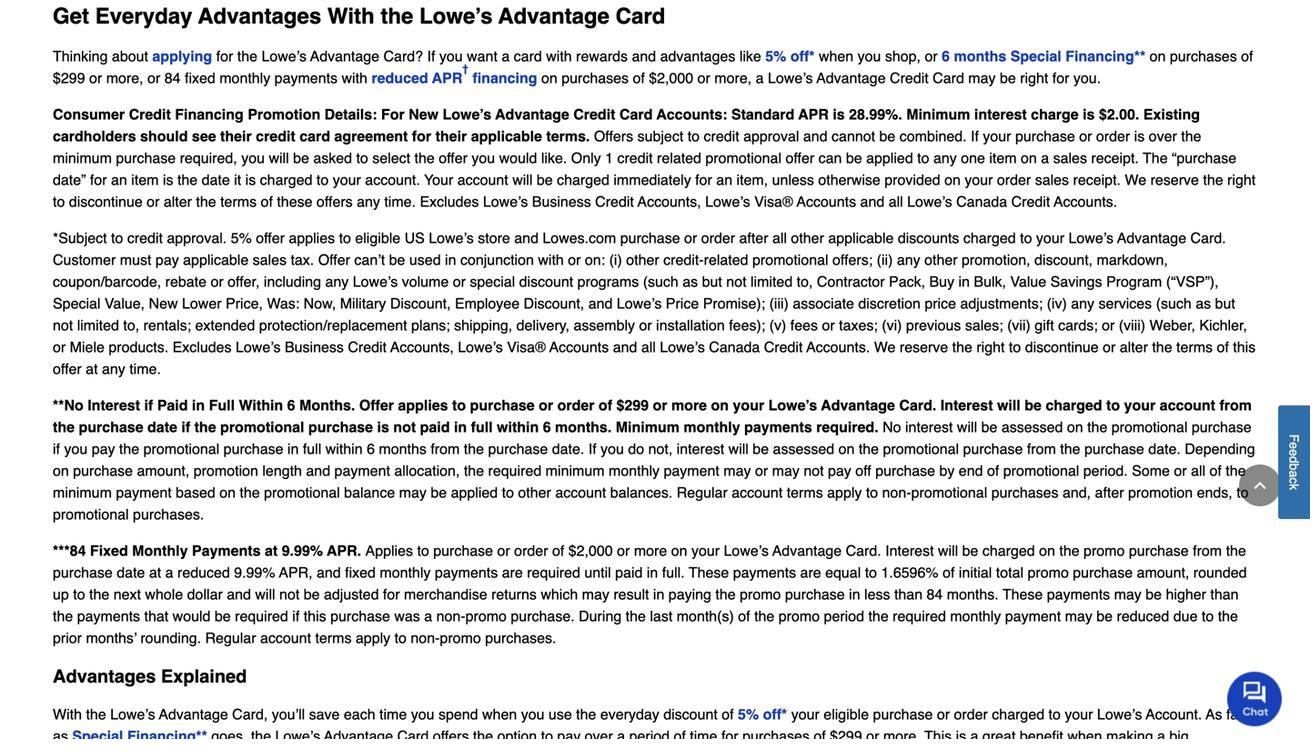 Task type: vqa. For each thing, say whether or not it's contained in the screenshot.
Advantage in Applies to purchase or order of $2,000 or more on your Lowe's Advantage Card. Interest will be charged on the promo purchase from the purchase date at a reduced 9.99% APR, and fixed monthly payments are required until paid in full. These payments are equal to 1.6596% of initial total promo purchase amount, rounded up to the next whole dollar and will not be adjusted for merchandise returns which may result in paying the promo purchase in less than 84 months. These payments may be higher than the payments that would be required if this purchase was a non-promo purchase. During the last month(s) of the promo period the required monthly payment may be reduced due to the prior months' rounding. Regular account terms apply to non-promo purchases.
yes



Task type: describe. For each thing, give the bounding box(es) containing it.
credit down protection/replacement
[[348, 339, 387, 356]]

combined.
[[900, 128, 967, 144]]

and down assembly
[[613, 339, 637, 356]]

new inside *subject to credit approval. 5% offer applies to eligible us lowe's store and lowes.com purchase or order after all other applicable discounts charged to your lowe's advantage card. customer must pay applicable sales tax. offer can't be used in conjunction with or on: (i) other credit-related promotional offers; (ii) any other promotion, discount, markdown, coupon/barcode, rebate or offer, including any lowe's volume or special discount programs (such as but not limited to, contractor pack, buy in bulk, value savings program ("vsp"), special value, new lower price, was: now, military discount, employee discount, and lowe's price promise); (iii) associate discretion price adjustments; (iv) any services (such as but not limited to, rentals; extended protection/replacement plans; shipping, delivery, assembly or installation fees); (v) fees or taxes; (vi) previous sales; (vii) gift cards; or (viii) weber, kichler, or miele products. excludes lowe's business credit accounts, lowe's visa® accounts and all lowe's canada credit accounts. we reserve the right to discontinue or alter the terms of this offer at any time.
[[149, 295, 178, 312]]

("vsp"),
[[1166, 273, 1219, 290]]

related inside 'offers subject to credit approval and cannot be combined. if your purchase or order is over the minimum purchase required, you will be asked to select the offer you would like. only 1 credit related promotional offer can be applied to any one item on a sales receipt. the "purchase date" for an item is the date it is charged to your account. your account will be charged immediately for an item, unless otherwise provided on your order sales receipt. we reserve the right to discontinue or alter the terms of these offers any time. excludes lowe's business credit accounts, lowe's visa® accounts and all lowe's canada credit accounts.'
[[657, 149, 702, 166]]

lowe's down extended on the top
[[236, 339, 281, 356]]

program
[[1107, 273, 1162, 290]]

1 vertical spatial advantages
[[53, 666, 156, 687]]

time. inside *subject to credit approval. 5% offer applies to eligible us lowe's store and lowes.com purchase or order after all other applicable discounts charged to your lowe's advantage card. customer must pay applicable sales tax. offer can't be used in conjunction with or on: (i) other credit-related promotional offers; (ii) any other promotion, discount, markdown, coupon/barcode, rebate or offer, including any lowe's volume or special discount programs (such as but not limited to, contractor pack, buy in bulk, value savings program ("vsp"), special value, new lower price, was: now, military discount, employee discount, and lowe's price promise); (iii) associate discretion price adjustments; (iv) any services (such as but not limited to, rentals; extended protection/replacement plans; shipping, delivery, assembly or installation fees); (v) fees or taxes; (vi) previous sales; (vii) gift cards; or (viii) weber, kichler, or miele products. excludes lowe's business credit accounts, lowe's visa® accounts and all lowe's canada credit accounts. we reserve the right to discontinue or alter the terms of this offer at any time.
[[129, 361, 161, 377]]

account inside '**no interest if paid in full within 6 months. offer applies to purchase or order of $299 or more on your lowe's advantage card. interest will be charged to your account from the purchase date if the promotional purchase is not paid in full within 6 months. minimum monthly payments required.'
[[1160, 397, 1216, 414]]

applies inside '**no interest if paid in full within 6 months. offer applies to purchase or order of $299 or more on your lowe's advantage card. interest will be charged to your account from the purchase date if the promotional purchase is not paid in full within 6 months. minimum monthly payments required.'
[[398, 397, 448, 414]]

1 vertical spatial item
[[131, 171, 159, 188]]

your inside *subject to credit approval. 5% offer applies to eligible us lowe's store and lowes.com purchase or order after all other applicable discounts charged to your lowe's advantage card. customer must pay applicable sales tax. offer can't be used in conjunction with or on: (i) other credit-related promotional offers; (ii) any other promotion, discount, markdown, coupon/barcode, rebate or offer, including any lowe's volume or special discount programs (such as but not limited to, contractor pack, buy in bulk, value savings program ("vsp"), special value, new lower price, was: now, military discount, employee discount, and lowe's price promise); (iii) associate discretion price adjustments; (iv) any services (such as but not limited to, rentals; extended protection/replacement plans; shipping, delivery, assembly or installation fees); (v) fees or taxes; (vi) previous sales; (vii) gift cards; or (viii) weber, kichler, or miele products. excludes lowe's business credit accounts, lowe's visa® accounts and all lowe's canada credit accounts. we reserve the right to discontinue or alter the terms of this offer at any time.
[[1036, 230, 1065, 246]]

lowe's up want
[[420, 3, 493, 28]]

within inside no interest will be assessed on the promotional purchase if you pay the promotional purchase in full within 6 months from the purchase date. if you do not, interest will be assessed on the promotional purchase from the purchase date. depending on purchase amount, promotion length and payment allocation, the required minimum monthly payment may or may not pay off purchase by end of promotional period. some or all of the minimum payment based on the promotional balance may be applied to other account balances. regular account terms apply to non-promotional purchases and, after promotion ends, to promotional purchases.
[[326, 441, 363, 458]]

lowe's up used
[[429, 230, 474, 246]]

0 vertical spatial 6
[[287, 397, 295, 414]]

prior
[[53, 630, 82, 647]]

discretion
[[859, 295, 921, 312]]

right inside *subject to credit approval. 5% offer applies to eligible us lowe's store and lowes.com purchase or order after all other applicable discounts charged to your lowe's advantage card. customer must pay applicable sales tax. offer can't be used in conjunction with or on: (i) other credit-related promotional offers; (ii) any other promotion, discount, markdown, coupon/barcode, rebate or offer, including any lowe's volume or special discount programs (such as but not limited to, contractor pack, buy in bulk, value savings program ("vsp"), special value, new lower price, was: now, military discount, employee discount, and lowe's price promise); (iii) associate discretion price adjustments; (iv) any services (such as but not limited to, rentals; extended protection/replacement plans; shipping, delivery, assembly or installation fees); (v) fees or taxes; (vi) previous sales; (vii) gift cards; or (viii) weber, kichler, or miele products. excludes lowe's business credit accounts, lowe's visa® accounts and all lowe's canada credit accounts. we reserve the right to discontinue or alter the terms of this offer at any time.
[[977, 339, 1005, 356]]

off* for of
[[763, 706, 787, 723]]

to inside your eligible purchase or order charged to your lowe's account. as far as
[[1049, 706, 1061, 723]]

after inside no interest will be assessed on the promotional purchase if you pay the promotional purchase in full within 6 months from the purchase date. if you do not, interest will be assessed on the promotional purchase from the purchase date. depending on purchase amount, promotion length and payment allocation, the required minimum monthly payment may or may not pay off purchase by end of promotional period. some or all of the minimum payment based on the promotional balance may be applied to other account balances. regular account terms apply to non-promotional purchases and, after promotion ends, to promotional purchases.
[[1095, 484, 1124, 501]]

fixed inside applies to purchase or order of $2,000 or more on your lowe's advantage card. interest will be charged on the promo purchase from the purchase date at a reduced 9.99% apr, and fixed monthly payments are required until paid in full. these payments are equal to 1.6596% of initial total promo purchase amount, rounded up to the next whole dollar and will not be adjusted for merchandise returns which may result in paying the promo purchase in less than 84 months. these payments may be higher than the payments that would be required if this purchase was a non-promo purchase. during the last month(s) of the promo period the required monthly payment may be reduced due to the prior months' rounding. regular account terms apply to non-promo purchases.
[[345, 564, 376, 581]]

5% inside *subject to credit approval. 5% offer applies to eligible us lowe's store and lowes.com purchase or order after all other applicable discounts charged to your lowe's advantage card. customer must pay applicable sales tax. offer can't be used in conjunction with or on: (i) other credit-related promotional offers; (ii) any other promotion, discount, markdown, coupon/barcode, rebate or offer, including any lowe's volume or special discount programs (such as but not limited to, contractor pack, buy in bulk, value savings program ("vsp"), special value, new lower price, was: now, military discount, employee discount, and lowe's price promise); (iii) associate discretion price adjustments; (iv) any services (such as but not limited to, rentals; extended protection/replacement plans; shipping, delivery, assembly or installation fees); (v) fees or taxes; (vi) previous sales; (vii) gift cards; or (viii) weber, kichler, or miele products. excludes lowe's business credit accounts, lowe's visa® accounts and all lowe's canada credit accounts. we reserve the right to discontinue or alter the terms of this offer at any time.
[[231, 230, 252, 246]]

9.99% inside applies to purchase or order of $2,000 or more on your lowe's advantage card. interest will be charged on the promo purchase from the purchase date at a reduced 9.99% apr, and fixed monthly payments are required until paid in full. these payments are equal to 1.6596% of initial total promo purchase amount, rounded up to the next whole dollar and will not be adjusted for merchandise returns which may result in paying the promo purchase in less than 84 months. these payments may be higher than the payments that would be required if this purchase was a non-promo purchase. during the last month(s) of the promo period the required monthly payment may be reduced due to the prior months' rounding. regular account terms apply to non-promo purchases.
[[234, 564, 275, 581]]

you down **no
[[64, 441, 88, 458]]

not up miele
[[53, 317, 73, 334]]

84 inside applies to purchase or order of $2,000 or more on your lowe's advantage card. interest will be charged on the promo purchase from the purchase date at a reduced 9.99% apr, and fixed monthly payments are required until paid in full. these payments are equal to 1.6596% of initial total promo purchase amount, rounded up to the next whole dollar and will not be adjusted for merchandise returns which may result in paying the promo purchase in less than 84 months. these payments may be higher than the payments that would be required if this purchase was a non-promo purchase. during the last month(s) of the promo period the required monthly payment may be reduced due to the prior months' rounding. regular account terms apply to non-promo purchases.
[[927, 586, 943, 603]]

if inside no interest will be assessed on the promotional purchase if you pay the promotional purchase in full within 6 months from the purchase date. if you do not, interest will be assessed on the promotional purchase from the purchase date. depending on purchase amount, promotion length and payment allocation, the required minimum monthly payment may or may not pay off purchase by end of promotional period. some or all of the minimum payment based on the promotional balance may be applied to other account balances. regular account terms apply to non-promotional purchases and, after promotion ends, to promotional purchases.
[[589, 441, 597, 458]]

reserve inside *subject to credit approval. 5% offer applies to eligible us lowe's store and lowes.com purchase or order after all other applicable discounts charged to your lowe's advantage card. customer must pay applicable sales tax. offer can't be used in conjunction with or on: (i) other credit-related promotional offers; (ii) any other promotion, discount, markdown, coupon/barcode, rebate or offer, including any lowe's volume or special discount programs (such as but not limited to, contractor pack, buy in bulk, value savings program ("vsp"), special value, new lower price, was: now, military discount, employee discount, and lowe's price promise); (iii) associate discretion price adjustments; (iv) any services (such as but not limited to, rentals; extended protection/replacement plans; shipping, delivery, assembly or installation fees); (v) fees or taxes; (vi) previous sales; (vii) gift cards; or (viii) weber, kichler, or miele products. excludes lowe's business credit accounts, lowe's visa® accounts and all lowe's canada credit accounts. we reserve the right to discontinue or alter the terms of this offer at any time.
[[900, 339, 948, 356]]

everyday
[[95, 3, 192, 28]]

2 vertical spatial minimum
[[53, 484, 112, 501]]

promo right paying
[[740, 586, 781, 603]]

in right used
[[445, 251, 456, 268]]

credit up offers
[[574, 106, 616, 123]]

applies
[[365, 543, 413, 559]]

0 vertical spatial as
[[683, 273, 698, 290]]

subject
[[638, 128, 684, 144]]

1 vertical spatial applicable
[[828, 230, 894, 246]]

and up can
[[803, 128, 828, 144]]

0 vertical spatial limited
[[751, 273, 793, 290]]

by
[[940, 463, 955, 479]]

0 horizontal spatial assessed
[[773, 441, 835, 458]]

0 vertical spatial card
[[514, 48, 542, 64]]

lowe's down 'provided'
[[907, 193, 952, 210]]

2 date. from the left
[[1149, 441, 1181, 458]]

time. inside 'offers subject to credit approval and cannot be combined. if your purchase or order is over the minimum purchase required, you will be asked to select the offer you would like. only 1 credit related promotional offer can be applied to any one item on a sales receipt. the "purchase date" for an item is the date it is charged to your account. your account will be charged immediately for an item, unless otherwise provided on your order sales receipt. we reserve the right to discontinue or alter the terms of these offers any time. excludes lowe's business credit accounts, lowe's visa® accounts and all lowe's canada credit accounts.'
[[384, 193, 416, 210]]

now,
[[304, 295, 336, 312]]

ends,
[[1197, 484, 1233, 501]]

lowe's down installation at the top right of the page
[[660, 339, 705, 356]]

1 e from the top
[[1287, 442, 1302, 450]]

this inside *subject to credit approval. 5% offer applies to eligible us lowe's store and lowes.com purchase or order after all other applicable discounts charged to your lowe's advantage card. customer must pay applicable sales tax. offer can't be used in conjunction with or on: (i) other credit-related promotional offers; (ii) any other promotion, discount, markdown, coupon/barcode, rebate or offer, including any lowe's volume or special discount programs (such as but not limited to, contractor pack, buy in bulk, value savings program ("vsp"), special value, new lower price, was: now, military discount, employee discount, and lowe's price promise); (iii) associate discretion price adjustments; (iv) any services (such as but not limited to, rentals; extended protection/replacement plans; shipping, delivery, assembly or installation fees); (v) fees or taxes; (vi) previous sales; (vii) gift cards; or (viii) weber, kichler, or miele products. excludes lowe's business credit accounts, lowe's visa® accounts and all lowe's canada credit accounts. we reserve the right to discontinue or alter the terms of this offer at any time.
[[1233, 339, 1256, 356]]

advantage inside consumer credit financing promotion details: for new lowe's advantage credit card accounts: standard apr is 28.99%. minimum interest charge is $2.00. existing cardholders should see their credit card agreement for their applicable terms.
[[495, 106, 569, 123]]

***84 fixed monthly payments at 9.99% apr.
[[53, 543, 365, 559]]

order inside *subject to credit approval. 5% offer applies to eligible us lowe's store and lowes.com purchase or order after all other applicable discounts charged to your lowe's advantage card. customer must pay applicable sales tax. offer can't be used in conjunction with or on: (i) other credit-related promotional offers; (ii) any other promotion, discount, markdown, coupon/barcode, rebate or offer, including any lowe's volume or special discount programs (such as but not limited to, contractor pack, buy in bulk, value savings program ("vsp"), special value, new lower price, was: now, military discount, employee discount, and lowe's price promise); (iii) associate discretion price adjustments; (iv) any services (such as but not limited to, rentals; extended protection/replacement plans; shipping, delivery, assembly or installation fees); (v) fees or taxes; (vi) previous sales; (vii) gift cards; or (viii) weber, kichler, or miele products. excludes lowe's business credit accounts, lowe's visa® accounts and all lowe's canada credit accounts. we reserve the right to discontinue or alter the terms of this offer at any time.
[[701, 230, 735, 246]]

in left the less
[[849, 586, 861, 603]]

use
[[549, 706, 572, 723]]

$2,000 inside reduced apr † financing on purchases of $2,000 or more, a lowe's advantage credit card may be right for you.
[[649, 69, 694, 86]]

time
[[380, 706, 407, 723]]

consumer credit financing promotion details: for new lowe's advantage credit card accounts: standard apr is 28.99%. minimum interest charge is $2.00. existing cardholders should see their credit card agreement for their applicable terms.
[[53, 106, 1200, 144]]

accounts inside 'offers subject to credit approval and cannot be combined. if your purchase or order is over the minimum purchase required, you will be asked to select the offer you would like. only 1 credit related promotional offer can be applied to any one item on a sales receipt. the "purchase date" for an item is the date it is charged to your account. your account will be charged immediately for an item, unless otherwise provided on your order sales receipt. we reserve the right to discontinue or alter the terms of these offers any time. excludes lowe's business credit accounts, lowe's visa® accounts and all lowe's canada credit accounts.'
[[797, 193, 856, 210]]

should
[[140, 128, 188, 144]]

required up the "which"
[[527, 564, 581, 581]]

1
[[605, 149, 613, 166]]

2 vertical spatial interest
[[677, 441, 725, 458]]

month(s)
[[677, 608, 734, 625]]

1 vertical spatial 5% off* link
[[738, 706, 787, 723]]

for
[[381, 106, 405, 123]]

all inside no interest will be assessed on the promotional purchase if you pay the promotional purchase in full within 6 months from the purchase date. if you do not, interest will be assessed on the promotional purchase from the purchase date. depending on purchase amount, promotion length and payment allocation, the required minimum monthly payment may or may not pay off purchase by end of promotional period. some or all of the minimum payment based on the promotional balance may be applied to other account balances. regular account terms apply to non-promotional purchases and, after promotion ends, to promotional purchases.
[[1191, 463, 1206, 479]]

lowe's down advantages explained
[[110, 706, 155, 723]]

it
[[234, 171, 241, 188]]

in up allocation,
[[454, 419, 467, 436]]

any down account.
[[357, 193, 380, 210]]

0 vertical spatial 5% off* link
[[766, 48, 815, 64]]

2 vertical spatial reduced
[[1117, 608, 1170, 625]]

can
[[819, 149, 842, 166]]

if inside applies to purchase or order of $2,000 or more on your lowe's advantage card. interest will be charged on the promo purchase from the purchase date at a reduced 9.99% apr, and fixed monthly payments are required until paid in full. these payments are equal to 1.6596% of initial total promo purchase amount, rounded up to the next whole dollar and will not be adjusted for merchandise returns which may result in paying the promo purchase in less than 84 months. these payments may be higher than the payments that would be required if this purchase was a non-promo purchase. during the last month(s) of the promo period the required monthly payment may be reduced due to the prior months' rounding. regular account terms apply to non-promo purchases.
[[292, 608, 300, 625]]

1 vertical spatial discount
[[664, 706, 718, 723]]

a up whole in the bottom left of the page
[[165, 564, 173, 581]]

account.
[[1146, 706, 1202, 723]]

monthly inside on purchases of $299 or more, or 84 fixed monthly payments with
[[220, 69, 270, 86]]

fixed inside on purchases of $299 or more, or 84 fixed monthly payments with
[[185, 69, 215, 86]]

interest inside consumer credit financing promotion details: for new lowe's advantage credit card accounts: standard apr is 28.99%. minimum interest charge is $2.00. existing cardholders should see their credit card agreement for their applicable terms.
[[975, 106, 1027, 123]]

purchase.
[[511, 608, 575, 625]]

credit up should
[[129, 106, 171, 123]]

savings
[[1051, 273, 1103, 290]]

(i)
[[609, 251, 622, 268]]

charged inside *subject to credit approval. 5% offer applies to eligible us lowe's store and lowes.com purchase or order after all other applicable discounts charged to your lowe's advantage card. customer must pay applicable sales tax. offer can't be used in conjunction with or on: (i) other credit-related promotional offers; (ii) any other promotion, discount, markdown, coupon/barcode, rebate or offer, including any lowe's volume or special discount programs (such as but not limited to, contractor pack, buy in bulk, value savings program ("vsp"), special value, new lower price, was: now, military discount, employee discount, and lowe's price promise); (iii) associate discretion price adjustments; (iv) any services (such as but not limited to, rentals; extended protection/replacement plans; shipping, delivery, assembly or installation fees); (v) fees or taxes; (vi) previous sales; (vii) gift cards; or (viii) weber, kichler, or miele products. excludes lowe's business credit accounts, lowe's visa® accounts and all lowe's canada credit accounts. we reserve the right to discontinue or alter the terms of this offer at any time.
[[964, 230, 1016, 246]]

2 horizontal spatial pay
[[828, 463, 852, 479]]

card. inside '**no interest if paid in full within 6 months. offer applies to purchase or order of $299 or more on your lowe's advantage card. interest will be charged to your account from the purchase date if the promotional purchase is not paid in full within 6 months. minimum monthly payments required.'
[[899, 397, 937, 414]]

months'
[[86, 630, 137, 647]]

required,
[[180, 149, 237, 166]]

approval
[[744, 128, 799, 144]]

reduced apr † financing on purchases of $2,000 or more, a lowe's advantage credit card may be right for you.
[[372, 62, 1101, 86]]

purchases. inside no interest will be assessed on the promotional purchase if you pay the promotional purchase in full within 6 months from the purchase date. if you do not, interest will be assessed on the promotional purchase from the purchase date. depending on purchase amount, promotion length and payment allocation, the required minimum monthly payment may or may not pay off purchase by end of promotional period. some or all of the minimum payment based on the promotional balance may be applied to other account balances. regular account terms apply to non-promotional purchases and, after promotion ends, to promotional purchases.
[[133, 506, 204, 523]]

1 date. from the left
[[552, 441, 585, 458]]

offer,
[[228, 273, 260, 290]]

pack,
[[889, 273, 926, 290]]

not inside applies to purchase or order of $2,000 or more on your lowe's advantage card. interest will be charged on the promo purchase from the purchase date at a reduced 9.99% apr, and fixed monthly payments are required until paid in full. these payments are equal to 1.6596% of initial total promo purchase amount, rounded up to the next whole dollar and will not be adjusted for merchandise returns which may result in paying the promo purchase in less than 84 months. these payments may be higher than the payments that would be required if this purchase was a non-promo purchase. during the last month(s) of the promo period the required monthly payment may be reduced due to the prior months' rounding. regular account terms apply to non-promo purchases.
[[279, 586, 300, 603]]

terms inside 'offers subject to credit approval and cannot be combined. if your purchase or order is over the minimum purchase required, you will be asked to select the offer you would like. only 1 credit related promotional offer can be applied to any one item on a sales receipt. the "purchase date" for an item is the date it is charged to your account. your account will be charged immediately for an item, unless otherwise provided on your order sales receipt. we reserve the right to discontinue or alter the terms of these offers any time. excludes lowe's business credit accounts, lowe's visa® accounts and all lowe's canada credit accounts.'
[[220, 193, 257, 210]]

and right store at the left top of page
[[514, 230, 539, 246]]

months. inside applies to purchase or order of $2,000 or more on your lowe's advantage card. interest will be charged on the promo purchase from the purchase date at a reduced 9.99% apr, and fixed monthly payments are required until paid in full. these payments are equal to 1.6596% of initial total promo purchase amount, rounded up to the next whole dollar and will not be adjusted for merchandise returns which may result in paying the promo purchase in less than 84 months. these payments may be higher than the payments that would be required if this purchase was a non-promo purchase. during the last month(s) of the promo period the required monthly payment may be reduced due to the prior months' rounding. regular account terms apply to non-promo purchases.
[[947, 586, 999, 603]]

0 vertical spatial receipt.
[[1091, 149, 1139, 166]]

you.
[[1074, 69, 1101, 86]]

purchases inside on purchases of $299 or more, or 84 fixed monthly payments with
[[1170, 48, 1237, 64]]

no interest will be assessed on the promotional purchase if you pay the promotional purchase in full within 6 months from the purchase date. if you do not, interest will be assessed on the promotional purchase from the purchase date. depending on purchase amount, promotion length and payment allocation, the required minimum monthly payment may or may not pay off purchase by end of promotional period. some or all of the minimum payment based on the promotional balance may be applied to other account balances. regular account terms apply to non-promotional purchases and, after promotion ends, to promotional purchases.
[[53, 419, 1256, 523]]

price
[[666, 295, 699, 312]]

1 vertical spatial promotion
[[1128, 484, 1193, 501]]

on inside reduced apr † financing on purchases of $2,000 or more, a lowe's advantage credit card may be right for you.
[[541, 69, 558, 86]]

1 discount, from the left
[[390, 295, 451, 312]]

new inside consumer credit financing promotion details: for new lowe's advantage credit card accounts: standard apr is 28.99%. minimum interest charge is $2.00. existing cardholders should see their credit card agreement for their applicable terms.
[[409, 106, 439, 123]]

required down the '1.6596%'
[[893, 608, 946, 625]]

provided
[[885, 171, 941, 188]]

is down should
[[163, 171, 173, 188]]

accounts. inside *subject to credit approval. 5% offer applies to eligible us lowe's store and lowes.com purchase or order after all other applicable discounts charged to your lowe's advantage card. customer must pay applicable sales tax. offer can't be used in conjunction with or on: (i) other credit-related promotional offers; (ii) any other promotion, discount, markdown, coupon/barcode, rebate or offer, including any lowe's volume or special discount programs (such as but not limited to, contractor pack, buy in bulk, value savings program ("vsp"), special value, new lower price, was: now, military discount, employee discount, and lowe's price promise); (iii) associate discretion price adjustments; (iv) any services (such as but not limited to, rentals; extended protection/replacement plans; shipping, delivery, assembly or installation fees); (v) fees or taxes; (vi) previous sales; (vii) gift cards; or (viii) weber, kichler, or miele products. excludes lowe's business credit accounts, lowe's visa® accounts and all lowe's canada credit accounts. we reserve the right to discontinue or alter the terms of this offer at any time.
[[807, 339, 870, 356]]

is right it
[[245, 171, 256, 188]]

off
[[856, 463, 872, 479]]

paid
[[157, 397, 188, 414]]

1 horizontal spatial interest
[[905, 419, 953, 436]]

1 their from the left
[[220, 128, 252, 144]]

price
[[925, 295, 956, 312]]

fees);
[[729, 317, 766, 334]]

you left like.
[[472, 149, 495, 166]]

credit down the immediately
[[595, 193, 634, 210]]

0 vertical spatial with
[[328, 3, 375, 28]]

0 horizontal spatial reduced
[[177, 564, 230, 581]]

credit up discount,
[[1012, 193, 1050, 210]]

full inside no interest will be assessed on the promotional purchase if you pay the promotional purchase in full within 6 months from the purchase date. if you do not, interest will be assessed on the promotional purchase from the purchase date. depending on purchase amount, promotion length and payment allocation, the required minimum monthly payment may or may not pay off purchase by end of promotional period. some or all of the minimum payment based on the promotional balance may be applied to other account balances. regular account terms apply to non-promotional purchases and, after promotion ends, to promotional purchases.
[[303, 441, 321, 458]]

all down unless
[[773, 230, 787, 246]]

2 horizontal spatial interest
[[941, 397, 993, 414]]

promotional down paid on the left of page
[[143, 441, 220, 458]]

(ii)
[[877, 251, 893, 268]]

is left over
[[1134, 128, 1145, 144]]

*subject
[[53, 230, 107, 246]]

1 vertical spatial limited
[[77, 317, 119, 334]]

advantages
[[660, 48, 736, 64]]

purchases inside reduced apr † financing on purchases of $2,000 or more, a lowe's advantage credit card may be right for you.
[[562, 69, 629, 86]]

(vii)
[[1007, 317, 1031, 334]]

2 horizontal spatial 6
[[543, 419, 551, 436]]

regular inside applies to purchase or order of $2,000 or more on your lowe's advantage card. interest will be charged on the promo purchase from the purchase date at a reduced 9.99% apr, and fixed monthly payments are required until paid in full. these payments are equal to 1.6596% of initial total promo purchase amount, rounded up to the next whole dollar and will not be adjusted for merchandise returns which may result in paying the promo purchase in less than 84 months. these payments may be higher than the payments that would be required if this purchase was a non-promo purchase. during the last month(s) of the promo period the required monthly payment may be reduced due to the prior months' rounding. regular account terms apply to non-promo purchases.
[[205, 630, 256, 647]]

date"
[[53, 171, 86, 188]]

and right rewards
[[632, 48, 656, 64]]

would inside 'offers subject to credit approval and cannot be combined. if your purchase or order is over the minimum purchase required, you will be asked to select the offer you would like. only 1 credit related promotional offer can be applied to any one item on a sales receipt. the "purchase date" for an item is the date it is charged to your account. your account will be charged immediately for an item, unless otherwise provided on your order sales receipt. we reserve the right to discontinue or alter the terms of these offers any time. excludes lowe's business credit accounts, lowe's visa® accounts and all lowe's canada credit accounts.'
[[499, 149, 537, 166]]

volume
[[402, 273, 449, 290]]

plans;
[[411, 317, 450, 334]]

1 horizontal spatial these
[[1003, 586, 1043, 603]]

promo down returns
[[466, 608, 507, 625]]

6 months special financing** link
[[942, 48, 1150, 64]]

offer inside *subject to credit approval. 5% offer applies to eligible us lowe's store and lowes.com purchase or order after all other applicable discounts charged to your lowe's advantage card. customer must pay applicable sales tax. offer can't be used in conjunction with or on: (i) other credit-related promotional offers; (ii) any other promotion, discount, markdown, coupon/barcode, rebate or offer, including any lowe's volume or special discount programs (such as but not limited to, contractor pack, buy in bulk, value savings program ("vsp"), special value, new lower price, was: now, military discount, employee discount, and lowe's price promise); (iii) associate discretion price adjustments; (iv) any services (such as but not limited to, rentals; extended protection/replacement plans; shipping, delivery, assembly or installation fees); (v) fees or taxes; (vi) previous sales; (vii) gift cards; or (viii) weber, kichler, or miele products. excludes lowe's business credit accounts, lowe's visa® accounts and all lowe's canada credit accounts. we reserve the right to discontinue or alter the terms of this offer at any time.
[[318, 251, 350, 268]]

1.6596%
[[881, 564, 939, 581]]

rounded
[[1194, 564, 1247, 581]]

fees
[[791, 317, 818, 334]]

paid inside applies to purchase or order of $2,000 or more on your lowe's advantage card. interest will be charged on the promo purchase from the purchase date at a reduced 9.99% apr, and fixed monthly payments are required until paid in full. these payments are equal to 1.6596% of initial total promo purchase amount, rounded up to the next whole dollar and will not be adjusted for merchandise returns which may result in paying the promo purchase in less than 84 months. these payments may be higher than the payments that would be required if this purchase was a non-promo purchase. during the last month(s) of the promo period the required monthly payment may be reduced due to the prior months' rounding. regular account terms apply to non-promo purchases.
[[615, 564, 643, 581]]

advantage up thinking about applying for the lowe's advantage card? if you want a card with rewards and advantages like 5% off* when you shop, or 6 months special financing**
[[498, 3, 610, 28]]

existing
[[1144, 106, 1200, 123]]

2 vertical spatial non-
[[411, 630, 440, 647]]

payment left based
[[116, 484, 172, 501]]

dollar
[[187, 586, 223, 603]]

1 vertical spatial receipt.
[[1073, 171, 1121, 188]]

date inside 'offers subject to credit approval and cannot be combined. if your purchase or order is over the minimum purchase required, you will be asked to select the offer you would like. only 1 credit related promotional offer can be applied to any one item on a sales receipt. the "purchase date" for an item is the date it is charged to your account. your account will be charged immediately for an item, unless otherwise provided on your order sales receipt. we reserve the right to discontinue or alter the terms of these offers any time. excludes lowe's business credit accounts, lowe's visa® accounts and all lowe's canada credit accounts.'
[[202, 171, 230, 188]]

2 than from the left
[[1211, 586, 1239, 603]]

1 horizontal spatial item
[[989, 149, 1017, 166]]

applied inside 'offers subject to credit approval and cannot be combined. if your purchase or order is over the minimum purchase required, you will be asked to select the offer you would like. only 1 credit related promotional offer can be applied to any one item on a sales receipt. the "purchase date" for an item is the date it is charged to your account. your account will be charged immediately for an item, unless otherwise provided on your order sales receipt. we reserve the right to discontinue or alter the terms of these offers any time. excludes lowe's business credit accounts, lowe's visa® accounts and all lowe's canada credit accounts.'
[[866, 149, 913, 166]]

terms.
[[546, 128, 590, 144]]

used
[[409, 251, 441, 268]]

far
[[1227, 706, 1244, 723]]

delivery,
[[517, 317, 570, 334]]

cannot
[[832, 128, 876, 144]]

rebate
[[165, 273, 207, 290]]

in up last
[[653, 586, 665, 603]]

advantage down explained
[[159, 706, 228, 723]]

lowe's inside consumer credit financing promotion details: for new lowe's advantage credit card accounts: standard apr is 28.99%. minimum interest charge is $2.00. existing cardholders should see their credit card agreement for their applicable terms.
[[443, 106, 492, 123]]

all up '**no interest if paid in full within 6 months. offer applies to purchase or order of $299 or more on your lowe's advantage card. interest will be charged to your account from the purchase date if the promotional purchase is not paid in full within 6 months. minimum monthly payments required.'
[[641, 339, 656, 356]]

in left full
[[192, 397, 205, 414]]

we inside *subject to credit approval. 5% offer applies to eligible us lowe's store and lowes.com purchase or order after all other applicable discounts charged to your lowe's advantage card. customer must pay applicable sales tax. offer can't be used in conjunction with or on: (i) other credit-related promotional offers; (ii) any other promotion, discount, markdown, coupon/barcode, rebate or offer, including any lowe's volume or special discount programs (such as but not limited to, contractor pack, buy in bulk, value savings program ("vsp"), special value, new lower price, was: now, military discount, employee discount, and lowe's price promise); (iii) associate discretion price adjustments; (iv) any services (such as but not limited to, rentals; extended protection/replacement plans; shipping, delivery, assembly or installation fees); (v) fees or taxes; (vi) previous sales; (vii) gift cards; or (viii) weber, kichler, or miele products. excludes lowe's business credit accounts, lowe's visa® accounts and all lowe's canada credit accounts. we reserve the right to discontinue or alter the terms of this offer at any time.
[[874, 339, 896, 356]]

applicable for lowe's
[[183, 251, 249, 268]]

you right "time"
[[411, 706, 435, 723]]

from inside applies to purchase or order of $2,000 or more on your lowe's advantage card. interest will be charged on the promo purchase from the purchase date at a reduced 9.99% apr, and fixed monthly payments are required until paid in full. these payments are equal to 1.6596% of initial total promo purchase amount, rounded up to the next whole dollar and will not be adjusted for merchandise returns which may result in paying the promo purchase in less than 84 months. these payments may be higher than the payments that would be required if this purchase was a non-promo purchase. during the last month(s) of the promo period the required monthly payment may be reduced due to the prior months' rounding. regular account terms apply to non-promo purchases.
[[1193, 543, 1222, 559]]

conjunction
[[460, 251, 534, 268]]

5% for want
[[766, 48, 787, 64]]

card inside reduced apr † financing on purchases of $2,000 or more, a lowe's advantage credit card may be right for you.
[[933, 69, 964, 86]]

promotional down length
[[264, 484, 340, 501]]

purchase inside *subject to credit approval. 5% offer applies to eligible us lowe's store and lowes.com purchase or order after all other applicable discounts charged to your lowe's advantage card. customer must pay applicable sales tax. offer can't be used in conjunction with or on: (i) other credit-related promotional offers; (ii) any other promotion, discount, markdown, coupon/barcode, rebate or offer, including any lowe's volume or special discount programs (such as but not limited to, contractor pack, buy in bulk, value savings program ("vsp"), special value, new lower price, was: now, military discount, employee discount, and lowe's price promise); (iii) associate discretion price adjustments; (iv) any services (such as but not limited to, rentals; extended protection/replacement plans; shipping, delivery, assembly or installation fees); (v) fees or taxes; (vi) previous sales; (vii) gift cards; or (viii) weber, kichler, or miele products. excludes lowe's business credit accounts, lowe's visa® accounts and all lowe's canada credit accounts. we reserve the right to discontinue or alter the terms of this offer at any time.
[[620, 230, 680, 246]]

of inside on purchases of $299 or more, or 84 fixed monthly payments with
[[1241, 48, 1254, 64]]

purchases. inside applies to purchase or order of $2,000 or more on your lowe's advantage card. interest will be charged on the promo purchase from the purchase date at a reduced 9.99% apr, and fixed monthly payments are required until paid in full. these payments are equal to 1.6596% of initial total promo purchase amount, rounded up to the next whole dollar and will not be adjusted for merchandise returns which may result in paying the promo purchase in less than 84 months. these payments may be higher than the payments that would be required if this purchase was a non-promo purchase. during the last month(s) of the promo period the required monthly payment may be reduced due to the prior months' rounding. regular account terms apply to non-promo purchases.
[[485, 630, 556, 647]]

you left do
[[601, 441, 624, 458]]

any down combined.
[[934, 149, 957, 166]]

special inside *subject to credit approval. 5% offer applies to eligible us lowe's store and lowes.com purchase or order after all other applicable discounts charged to your lowe's advantage card. customer must pay applicable sales tax. offer can't be used in conjunction with or on: (i) other credit-related promotional offers; (ii) any other promotion, discount, markdown, coupon/barcode, rebate or offer, including any lowe's volume or special discount programs (such as but not limited to, contractor pack, buy in bulk, value savings program ("vsp"), special value, new lower price, was: now, military discount, employee discount, and lowe's price promise); (iii) associate discretion price adjustments; (iv) any services (such as but not limited to, rentals; extended protection/replacement plans; shipping, delivery, assembly or installation fees); (v) fees or taxes; (vi) previous sales; (vii) gift cards; or (viii) weber, kichler, or miele products. excludes lowe's business credit accounts, lowe's visa® accounts and all lowe's canada credit accounts. we reserve the right to discontinue or alter the terms of this offer at any time.
[[53, 295, 101, 312]]

1 vertical spatial sales
[[1035, 171, 1069, 188]]

you left use
[[521, 706, 545, 723]]

1 horizontal spatial 9.99%
[[282, 543, 323, 559]]

credit inside *subject to credit approval. 5% offer applies to eligible us lowe's store and lowes.com purchase or order after all other applicable discounts charged to your lowe's advantage card. customer must pay applicable sales tax. offer can't be used in conjunction with or on: (i) other credit-related promotional offers; (ii) any other promotion, discount, markdown, coupon/barcode, rebate or offer, including any lowe's volume or special discount programs (such as but not limited to, contractor pack, buy in bulk, value savings program ("vsp"), special value, new lower price, was: now, military discount, employee discount, and lowe's price promise); (iii) associate discretion price adjustments; (iv) any services (such as but not limited to, rentals; extended protection/replacement plans; shipping, delivery, assembly or installation fees); (v) fees or taxes; (vi) previous sales; (vii) gift cards; or (viii) weber, kichler, or miele products. excludes lowe's business credit accounts, lowe's visa® accounts and all lowe's canada credit accounts. we reserve the right to discontinue or alter the terms of this offer at any time.
[[127, 230, 163, 246]]

0 horizontal spatial interest
[[88, 397, 140, 414]]

required down apr,
[[235, 608, 288, 625]]

purchase inside your eligible purchase or order charged to your lowe's account. as far as
[[873, 706, 933, 723]]

you left want
[[439, 48, 463, 64]]

any up pack,
[[897, 251, 921, 268]]

is up cannot at the top right
[[833, 106, 845, 123]]

in right 'buy'
[[959, 273, 970, 290]]

promo right 'total'
[[1028, 564, 1069, 581]]

if down paid on the left of page
[[181, 419, 190, 436]]

advantage down get everyday advantages with the lowe's advantage card
[[310, 48, 380, 64]]

payment up balance
[[334, 463, 390, 479]]

about
[[112, 48, 148, 64]]

visa® inside *subject to credit approval. 5% offer applies to eligible us lowe's store and lowes.com purchase or order after all other applicable discounts charged to your lowe's advantage card. customer must pay applicable sales tax. offer can't be used in conjunction with or on: (i) other credit-related promotional offers; (ii) any other promotion, discount, markdown, coupon/barcode, rebate or offer, including any lowe's volume or special discount programs (such as but not limited to, contractor pack, buy in bulk, value savings program ("vsp"), special value, new lower price, was: now, military discount, employee discount, and lowe's price promise); (iii) associate discretion price adjustments; (iv) any services (such as but not limited to, rentals; extended protection/replacement plans; shipping, delivery, assembly or installation fees); (v) fees or taxes; (vi) previous sales; (vii) gift cards; or (viii) weber, kichler, or miele products. excludes lowe's business credit accounts, lowe's visa® accounts and all lowe's canada credit accounts. we reserve the right to discontinue or alter the terms of this offer at any time.
[[507, 339, 546, 356]]

promotional down "by"
[[912, 484, 988, 501]]

1 vertical spatial with
[[53, 706, 82, 723]]

promotion,
[[962, 251, 1031, 268]]

lowe's up "promotion"
[[262, 48, 307, 64]]

otherwise
[[818, 171, 881, 188]]

promotional up some
[[1112, 419, 1188, 436]]

with inside *subject to credit approval. 5% offer applies to eligible us lowe's store and lowes.com purchase or order after all other applicable discounts charged to your lowe's advantage card. customer must pay applicable sales tax. offer can't be used in conjunction with or on: (i) other credit-related promotional offers; (ii) any other promotion, discount, markdown, coupon/barcode, rebate or offer, including any lowe's volume or special discount programs (such as but not limited to, contractor pack, buy in bulk, value savings program ("vsp"), special value, new lower price, was: now, military discount, employee discount, and lowe's price promise); (iii) associate discretion price adjustments; (iv) any services (such as but not limited to, rentals; extended protection/replacement plans; shipping, delivery, assembly or installation fees); (v) fees or taxes; (vi) previous sales; (vii) gift cards; or (viii) weber, kichler, or miele products. excludes lowe's business credit accounts, lowe's visa® accounts and all lowe's canada credit accounts. we reserve the right to discontinue or alter the terms of this offer at any time.
[[538, 251, 564, 268]]

of inside reduced apr † financing on purchases of $2,000 or more, a lowe's advantage credit card may be right for you.
[[633, 69, 645, 86]]

account inside applies to purchase or order of $2,000 or more on your lowe's advantage card. interest will be charged on the promo purchase from the purchase date at a reduced 9.99% apr, and fixed monthly payments are required until paid in full. these payments are equal to 1.6596% of initial total promo purchase amount, rounded up to the next whole dollar and will not be adjusted for merchandise returns which may result in paying the promo purchase in less than 84 months. these payments may be higher than the payments that would be required if this purchase was a non-promo purchase. during the last month(s) of the promo period the required monthly payment may be reduced due to the prior months' rounding. regular account terms apply to non-promo purchases.
[[260, 630, 311, 647]]

0 vertical spatial advantages
[[198, 3, 321, 28]]

on:
[[585, 251, 605, 268]]

if left paid on the left of page
[[144, 397, 153, 414]]

promotional up fixed
[[53, 506, 129, 523]]

0 vertical spatial sales
[[1053, 149, 1087, 166]]

0 vertical spatial promotion
[[194, 463, 258, 479]]

1 vertical spatial but
[[1215, 295, 1236, 312]]

a right was
[[424, 608, 432, 625]]

lowe's down item,
[[705, 193, 750, 210]]

1 vertical spatial (such
[[1156, 295, 1192, 312]]

card. inside applies to purchase or order of $2,000 or more on your lowe's advantage card. interest will be charged on the promo purchase from the purchase date at a reduced 9.99% apr, and fixed monthly payments are required until paid in full. these payments are equal to 1.6596% of initial total promo purchase amount, rounded up to the next whole dollar and will not be adjusted for merchandise returns which may result in paying the promo purchase in less than 84 months. these payments may be higher than the payments that would be required if this purchase was a non-promo purchase. during the last month(s) of the promo period the required monthly payment may be reduced due to the prior months' rounding. regular account terms apply to non-promo purchases.
[[846, 543, 882, 559]]

months. inside '**no interest if paid in full within 6 months. offer applies to purchase or order of $299 or more on your lowe's advantage card. interest will be charged to your account from the purchase date if the promotional purchase is not paid in full within 6 months. minimum monthly payments required.'
[[555, 419, 612, 436]]

order inside '**no interest if paid in full within 6 months. offer applies to purchase or order of $299 or more on your lowe's advantage card. interest will be charged to your account from the purchase date if the promotional purchase is not paid in full within 6 months. minimum monthly payments required.'
[[557, 397, 595, 414]]

offers
[[317, 193, 353, 210]]

offer up your
[[439, 149, 468, 166]]

"purchase
[[1172, 149, 1237, 166]]

advantage inside applies to purchase or order of $2,000 or more on your lowe's advantage card. interest will be charged on the promo purchase from the purchase date at a reduced 9.99% apr, and fixed monthly payments are required until paid in full. these payments are equal to 1.6596% of initial total promo purchase amount, rounded up to the next whole dollar and will not be adjusted for merchandise returns which may result in paying the promo purchase in less than 84 months. these payments may be higher than the payments that would be required if this purchase was a non-promo purchase. during the last month(s) of the promo period the required monthly payment may be reduced due to the prior months' rounding. regular account terms apply to non-promo purchases.
[[773, 543, 842, 559]]

a up financing
[[502, 48, 510, 64]]

promotional up "by"
[[883, 441, 959, 458]]

offer inside '**no interest if paid in full within 6 months. offer applies to purchase or order of $299 or more on your lowe's advantage card. interest will be charged to your account from the purchase date if the promotional purchase is not paid in full within 6 months. minimum monthly payments required.'
[[359, 397, 394, 414]]

1 vertical spatial non-
[[436, 608, 466, 625]]

promo down and,
[[1084, 543, 1125, 559]]

get everyday advantages with the lowe's advantage card
[[53, 3, 666, 28]]

in left full.
[[647, 564, 658, 581]]

price,
[[226, 295, 263, 312]]

weber,
[[1150, 317, 1196, 334]]

1 vertical spatial pay
[[92, 441, 115, 458]]

2 discount, from the left
[[524, 295, 584, 312]]

eligible inside your eligible purchase or order charged to your lowe's account. as far as
[[824, 706, 869, 723]]

1 vertical spatial minimum
[[546, 463, 605, 479]]

any up now,
[[325, 273, 349, 290]]

only
[[571, 149, 601, 166]]

and down otherwise
[[860, 193, 885, 210]]

within
[[239, 397, 283, 414]]

0 horizontal spatial these
[[689, 564, 729, 581]]

5% for spend
[[738, 706, 759, 723]]

offer up unless
[[786, 149, 815, 166]]

alter inside 'offers subject to credit approval and cannot be combined. if your purchase or order is over the minimum purchase required, you will be asked to select the offer you would like. only 1 credit related promotional offer can be applied to any one item on a sales receipt. the "purchase date" for an item is the date it is charged to your account. your account will be charged immediately for an item, unless otherwise provided on your order sales receipt. we reserve the right to discontinue or alter the terms of these offers any time. excludes lowe's business credit accounts, lowe's visa® accounts and all lowe's canada credit accounts.'
[[164, 193, 192, 210]]

these
[[277, 193, 313, 210]]

credit down (v)
[[764, 339, 803, 356]]

on purchases of $299 or more, or 84 fixed monthly payments with
[[53, 48, 1254, 86]]

gift
[[1035, 317, 1054, 334]]

payments inside '**no interest if paid in full within 6 months. offer applies to purchase or order of $299 or more on your lowe's advantage card. interest will be charged to your account from the purchase date if the promotional purchase is not paid in full within 6 months. minimum monthly payments required.'
[[744, 419, 812, 436]]

employee
[[455, 295, 520, 312]]

c
[[1287, 478, 1302, 484]]

you left shop,
[[858, 48, 881, 64]]

lowe's down programs
[[617, 295, 662, 312]]

and right dollar
[[227, 586, 251, 603]]

advantage inside '**no interest if paid in full within 6 months. offer applies to purchase or order of $299 or more on your lowe's advantage card. interest will be charged to your account from the purchase date if the promotional purchase is not paid in full within 6 months. minimum monthly payments required.'
[[821, 397, 895, 414]]

and up assembly
[[588, 295, 613, 312]]

applies inside *subject to credit approval. 5% offer applies to eligible us lowe's store and lowes.com purchase or order after all other applicable discounts charged to your lowe's advantage card. customer must pay applicable sales tax. offer can't be used in conjunction with or on: (i) other credit-related promotional offers; (ii) any other promotion, discount, markdown, coupon/barcode, rebate or offer, including any lowe's volume or special discount programs (such as but not limited to, contractor pack, buy in bulk, value savings program ("vsp"), special value, new lower price, was: now, military discount, employee discount, and lowe's price promise); (iii) associate discretion price adjustments; (iv) any services (such as but not limited to, rentals; extended protection/replacement plans; shipping, delivery, assembly or installation fees); (v) fees or taxes; (vi) previous sales; (vii) gift cards; or (viii) weber, kichler, or miele products. excludes lowe's business credit accounts, lowe's visa® accounts and all lowe's canada credit accounts. we reserve the right to discontinue or alter the terms of this offer at any time.
[[289, 230, 335, 246]]

0 vertical spatial with
[[546, 48, 572, 64]]

$2.00.
[[1099, 106, 1140, 123]]

lowe's up store at the left top of page
[[483, 193, 528, 210]]

extended
[[195, 317, 255, 334]]

order inside your eligible purchase or order charged to your lowe's account. as far as
[[954, 706, 988, 723]]

and down "apr."
[[317, 564, 341, 581]]

advantages explained
[[53, 666, 247, 687]]

1 horizontal spatial to,
[[797, 273, 813, 290]]

non- inside no interest will be assessed on the promotional purchase if you pay the promotional purchase in full within 6 months from the purchase date. if you do not, interest will be assessed on the promotional purchase from the purchase date. depending on purchase amount, promotion length and payment allocation, the required minimum monthly payment may or may not pay off purchase by end of promotional period. some or all of the minimum payment based on the promotional balance may be applied to other account balances. regular account terms apply to non-promotional purchases and, after promotion ends, to promotional purchases.
[[882, 484, 912, 501]]

promo down merchandise at the left bottom of page
[[440, 630, 481, 647]]

f
[[1287, 435, 1302, 442]]

protection/replacement
[[259, 317, 407, 334]]

with inside on purchases of $299 or more, or 84 fixed monthly payments with
[[342, 69, 368, 86]]

agreement
[[334, 128, 408, 144]]

not up promise);
[[726, 273, 747, 290]]

get
[[53, 3, 89, 28]]

if inside no interest will be assessed on the promotional purchase if you pay the promotional purchase in full within 6 months from the purchase date. if you do not, interest will be assessed on the promotional purchase from the purchase date. depending on purchase amount, promotion length and payment allocation, the required minimum monthly payment may or may not pay off purchase by end of promotional period. some or all of the minimum payment based on the promotional balance may be applied to other account balances. regular account terms apply to non-promotional purchases and, after promotion ends, to promotional purchases.
[[53, 441, 60, 458]]

1 than from the left
[[894, 586, 923, 603]]

1 vertical spatial when
[[482, 706, 517, 723]]

card?
[[384, 48, 423, 64]]

will inside '**no interest if paid in full within 6 months. offer applies to purchase or order of $299 or more on your lowe's advantage card. interest will be charged to your account from the purchase date if the promotional purchase is not paid in full within 6 months. minimum monthly payments required.'
[[997, 397, 1021, 414]]

0 vertical spatial if
[[427, 48, 435, 64]]

accounts, inside 'offers subject to credit approval and cannot be combined. if your purchase or order is over the minimum purchase required, you will be asked to select the offer you would like. only 1 credit related promotional offer can be applied to any one item on a sales receipt. the "purchase date" for an item is the date it is charged to your account. your account will be charged immediately for an item, unless otherwise provided on your order sales receipt. we reserve the right to discontinue or alter the terms of these offers any time. excludes lowe's business credit accounts, lowe's visa® accounts and all lowe's canada credit accounts.'
[[638, 193, 701, 210]]

0 vertical spatial special
[[1011, 48, 1062, 64]]

paid inside '**no interest if paid in full within 6 months. offer applies to purchase or order of $299 or more on your lowe's advantage card. interest will be charged to your account from the purchase date if the promotional purchase is not paid in full within 6 months. minimum monthly payments required.'
[[420, 419, 450, 436]]



Task type: locate. For each thing, give the bounding box(es) containing it.
terms inside *subject to credit approval. 5% offer applies to eligible us lowe's store and lowes.com purchase or order after all other applicable discounts charged to your lowe's advantage card. customer must pay applicable sales tax. offer can't be used in conjunction with or on: (i) other credit-related promotional offers; (ii) any other promotion, discount, markdown, coupon/barcode, rebate or offer, including any lowe's volume or special discount programs (such as but not limited to, contractor pack, buy in bulk, value savings program ("vsp"), special value, new lower price, was: now, military discount, employee discount, and lowe's price promise); (iii) associate discretion price adjustments; (iv) any services (such as but not limited to, rentals; extended protection/replacement plans; shipping, delivery, assembly or installation fees); (v) fees or taxes; (vi) previous sales; (vii) gift cards; or (viii) weber, kichler, or miele products. excludes lowe's business credit accounts, lowe's visa® accounts and all lowe's canada credit accounts. we reserve the right to discontinue or alter the terms of this offer at any time.
[[1177, 339, 1213, 356]]

if
[[144, 397, 153, 414], [181, 419, 190, 436], [53, 441, 60, 458], [292, 608, 300, 625]]

0 vertical spatial pay
[[156, 251, 179, 268]]

2 horizontal spatial date
[[202, 171, 230, 188]]

0 horizontal spatial but
[[702, 273, 722, 290]]

0 horizontal spatial interest
[[677, 441, 725, 458]]

item down should
[[131, 171, 159, 188]]

are up returns
[[502, 564, 523, 581]]

1 vertical spatial card
[[933, 69, 964, 86]]

0 horizontal spatial purchases
[[562, 69, 629, 86]]

interest up one
[[975, 106, 1027, 123]]

accounts, down the immediately
[[638, 193, 701, 210]]

full inside '**no interest if paid in full within 6 months. offer applies to purchase or order of $299 or more on your lowe's advantage card. interest will be charged to your account from the purchase date if the promotional purchase is not paid in full within 6 months. minimum monthly payments required.'
[[471, 419, 493, 436]]

1 horizontal spatial accounts,
[[638, 193, 701, 210]]

a down the charge
[[1041, 149, 1049, 166]]

accounts
[[797, 193, 856, 210], [550, 339, 609, 356]]

this inside applies to purchase or order of $2,000 or more on your lowe's advantage card. interest will be charged on the promo purchase from the purchase date at a reduced 9.99% apr, and fixed monthly payments are required until paid in full. these payments are equal to 1.6596% of initial total promo purchase amount, rounded up to the next whole dollar and will not be adjusted for merchandise returns which may result in paying the promo purchase in less than 84 months. these payments may be higher than the payments that would be required if this purchase was a non-promo purchase. during the last month(s) of the promo period the required monthly payment may be reduced due to the prior months' rounding. regular account terms apply to non-promo purchases.
[[304, 608, 326, 625]]

1 horizontal spatial with
[[328, 3, 375, 28]]

0 vertical spatial within
[[497, 419, 539, 436]]

0 vertical spatial amount,
[[137, 463, 190, 479]]

right down 6 months special financing** link
[[1020, 69, 1049, 86]]

1 horizontal spatial accounts
[[797, 193, 856, 210]]

card up financing
[[514, 48, 542, 64]]

credit down accounts:
[[704, 128, 740, 144]]

each
[[344, 706, 375, 723]]

not inside no interest will be assessed on the promotional purchase if you pay the promotional purchase in full within 6 months from the purchase date. if you do not, interest will be assessed on the promotional purchase from the purchase date. depending on purchase amount, promotion length and payment allocation, the required minimum monthly payment may or may not pay off purchase by end of promotional period. some or all of the minimum payment based on the promotional balance may be applied to other account balances. regular account terms apply to non-promotional purchases and, after promotion ends, to promotional purchases.
[[804, 463, 824, 479]]

us
[[405, 230, 425, 246]]

a inside f e e d b a c k button
[[1287, 471, 1302, 478]]

promotional inside '**no interest if paid in full within 6 months. offer applies to purchase or order of $299 or more on your lowe's advantage card. interest will be charged to your account from the purchase date if the promotional purchase is not paid in full within 6 months. minimum monthly payments required.'
[[220, 419, 304, 436]]

as
[[1206, 706, 1223, 723]]

is inside '**no interest if paid in full within 6 months. offer applies to purchase or order of $299 or more on your lowe's advantage card. interest will be charged to your account from the purchase date if the promotional purchase is not paid in full within 6 months. minimum monthly payments required.'
[[377, 419, 389, 436]]

1 vertical spatial accounts
[[550, 339, 609, 356]]

0 horizontal spatial minimum
[[616, 419, 680, 436]]

lowe's up discount,
[[1069, 230, 1114, 246]]

1 horizontal spatial at
[[149, 564, 161, 581]]

excludes inside 'offers subject to credit approval and cannot be combined. if your purchase or order is over the minimum purchase required, you will be asked to select the offer you would like. only 1 credit related promotional offer can be applied to any one item on a sales receipt. the "purchase date" for an item is the date it is charged to your account. your account will be charged immediately for an item, unless otherwise provided on your order sales receipt. we reserve the right to discontinue or alter the terms of these offers any time. excludes lowe's business credit accounts, lowe's visa® accounts and all lowe's canada credit accounts.'
[[420, 193, 479, 210]]

be inside '**no interest if paid in full within 6 months. offer applies to purchase or order of $299 or more on your lowe's advantage card. interest will be charged to your account from the purchase date if the promotional purchase is not paid in full within 6 months. minimum monthly payments required.'
[[1025, 397, 1042, 414]]

1 horizontal spatial regular
[[677, 484, 728, 501]]

previous
[[906, 317, 961, 334]]

spend
[[439, 706, 478, 723]]

84
[[164, 69, 181, 86], [927, 586, 943, 603]]

9.99% down payments
[[234, 564, 275, 581]]

balances.
[[610, 484, 673, 501]]

0 vertical spatial visa®
[[754, 193, 793, 210]]

these down 'total'
[[1003, 586, 1043, 603]]

0 horizontal spatial apply
[[356, 630, 391, 647]]

taxes;
[[839, 317, 878, 334]]

reduced inside reduced apr † financing on purchases of $2,000 or more, a lowe's advantage credit card may be right for you.
[[372, 69, 428, 86]]

advantage up 28.99%.
[[817, 69, 886, 86]]

2 are from the left
[[800, 564, 821, 581]]

$2,000 inside applies to purchase or order of $2,000 or more on your lowe's advantage card. interest will be charged on the promo purchase from the purchase date at a reduced 9.99% apr, and fixed monthly payments are required until paid in full. these payments are equal to 1.6596% of initial total promo purchase amount, rounded up to the next whole dollar and will not be adjusted for merchandise returns which may result in paying the promo purchase in less than 84 months. these payments may be higher than the payments that would be required if this purchase was a non-promo purchase. during the last month(s) of the promo period the required monthly payment may be reduced due to the prior months' rounding. regular account terms apply to non-promo purchases.
[[569, 543, 613, 559]]

everyday
[[600, 706, 660, 723]]

limited up (iii)
[[751, 273, 793, 290]]

assessed
[[1002, 419, 1063, 436], [773, 441, 835, 458]]

we down the
[[1125, 171, 1147, 188]]

discount,
[[390, 295, 451, 312], [524, 295, 584, 312]]

right inside 'offers subject to credit approval and cannot be combined. if your purchase or order is over the minimum purchase required, you will be asked to select the offer you would like. only 1 credit related promotional offer can be applied to any one item on a sales receipt. the "purchase date" for an item is the date it is charged to your account. your account will be charged immediately for an item, unless otherwise provided on your order sales receipt. we reserve the right to discontinue or alter the terms of these offers any time. excludes lowe's business credit accounts, lowe's visa® accounts and all lowe's canada credit accounts.'
[[1228, 171, 1256, 188]]

date down paid on the left of page
[[147, 419, 177, 436]]

1 horizontal spatial excludes
[[420, 193, 479, 210]]

adjustments;
[[960, 295, 1043, 312]]

excludes down your
[[420, 193, 479, 210]]

1 vertical spatial related
[[704, 251, 749, 268]]

are left equal
[[800, 564, 821, 581]]

1 horizontal spatial discount
[[664, 706, 718, 723]]

as inside your eligible purchase or order charged to your lowe's account. as far as
[[53, 728, 68, 740]]

date inside applies to purchase or order of $2,000 or more on your lowe's advantage card. interest will be charged on the promo purchase from the purchase date at a reduced 9.99% apr, and fixed monthly payments are required until paid in full. these payments are equal to 1.6596% of initial total promo purchase amount, rounded up to the next whole dollar and will not be adjusted for merchandise returns which may result in paying the promo purchase in less than 84 months. these payments may be higher than the payments that would be required if this purchase was a non-promo purchase. during the last month(s) of the promo period the required monthly payment may be reduced due to the prior months' rounding. regular account terms apply to non-promo purchases.
[[117, 564, 145, 581]]

a up k
[[1287, 471, 1302, 478]]

on inside on purchases of $299 or more, or 84 fixed monthly payments with
[[1150, 48, 1166, 64]]

promotional up item,
[[706, 149, 782, 166]]

0 vertical spatial card.
[[1191, 230, 1226, 246]]

1 horizontal spatial than
[[1211, 586, 1239, 603]]

lowe's down can't
[[353, 273, 398, 290]]

5% off* link
[[766, 48, 815, 64], [738, 706, 787, 723]]

for inside applies to purchase or order of $2,000 or more on your lowe's advantage card. interest will be charged on the promo purchase from the purchase date at a reduced 9.99% apr, and fixed monthly payments are required until paid in full. these payments are equal to 1.6596% of initial total promo purchase amount, rounded up to the next whole dollar and will not be adjusted for merchandise returns which may result in paying the promo purchase in less than 84 months. these payments may be higher than the payments that would be required if this purchase was a non-promo purchase. during the last month(s) of the promo period the required monthly payment may be reduced due to the prior months' rounding. regular account terms apply to non-promo purchases.
[[383, 586, 400, 603]]

within inside '**no interest if paid in full within 6 months. offer applies to purchase or order of $299 or more on your lowe's advantage card. interest will be charged to your account from the purchase date if the promotional purchase is not paid in full within 6 months. minimum monthly payments required.'
[[497, 419, 539, 436]]

84 down applying
[[164, 69, 181, 86]]

0 horizontal spatial than
[[894, 586, 923, 603]]

0 vertical spatial off*
[[791, 48, 815, 64]]

amount, up based
[[137, 463, 190, 479]]

minimum inside consumer credit financing promotion details: for new lowe's advantage credit card accounts: standard apr is 28.99%. minimum interest charge is $2.00. existing cardholders should see their credit card agreement for their applicable terms.
[[907, 106, 971, 123]]

at down monthly
[[149, 564, 161, 581]]

allocation,
[[394, 463, 460, 479]]

amount, inside applies to purchase or order of $2,000 or more on your lowe's advantage card. interest will be charged on the promo purchase from the purchase date at a reduced 9.99% apr, and fixed monthly payments are required until paid in full. these payments are equal to 1.6596% of initial total promo purchase amount, rounded up to the next whole dollar and will not be adjusted for merchandise returns which may result in paying the promo purchase in less than 84 months. these payments may be higher than the payments that would be required if this purchase was a non-promo purchase. during the last month(s) of the promo period the required monthly payment may be reduced due to the prior months' rounding. regular account terms apply to non-promo purchases.
[[1137, 564, 1190, 581]]

credit down "promotion"
[[256, 128, 296, 144]]

2 horizontal spatial as
[[1196, 295, 1211, 312]]

0 horizontal spatial applied
[[451, 484, 498, 501]]

amount, inside no interest will be assessed on the promotional purchase if you pay the promotional purchase in full within 6 months from the purchase date. if you do not, interest will be assessed on the promotional purchase from the purchase date. depending on purchase amount, promotion length and payment allocation, the required minimum monthly payment may or may not pay off purchase by end of promotional period. some or all of the minimum payment based on the promotional balance may be applied to other account balances. regular account terms apply to non-promotional purchases and, after promotion ends, to promotional purchases.
[[137, 463, 190, 479]]

0 horizontal spatial applies
[[289, 230, 335, 246]]

alter down (viii)
[[1120, 339, 1148, 356]]

more inside applies to purchase or order of $2,000 or more on your lowe's advantage card. interest will be charged on the promo purchase from the purchase date at a reduced 9.99% apr, and fixed monthly payments are required until paid in full. these payments are equal to 1.6596% of initial total promo purchase amount, rounded up to the next whole dollar and will not be adjusted for merchandise returns which may result in paying the promo purchase in less than 84 months. these payments may be higher than the payments that would be required if this purchase was a non-promo purchase. during the last month(s) of the promo period the required monthly payment may be reduced due to the prior months' rounding. regular account terms apply to non-promo purchases.
[[634, 543, 667, 559]]

2 horizontal spatial at
[[265, 543, 278, 559]]

would left like.
[[499, 149, 537, 166]]

not left off
[[804, 463, 824, 479]]

more
[[672, 397, 707, 414], [634, 543, 667, 559]]

1 vertical spatial excludes
[[173, 339, 232, 356]]

accounts, inside *subject to credit approval. 5% offer applies to eligible us lowe's store and lowes.com purchase or order after all other applicable discounts charged to your lowe's advantage card. customer must pay applicable sales tax. offer can't be used in conjunction with or on: (i) other credit-related promotional offers; (ii) any other promotion, discount, markdown, coupon/barcode, rebate or offer, including any lowe's volume or special discount programs (such as but not limited to, contractor pack, buy in bulk, value savings program ("vsp"), special value, new lower price, was: now, military discount, employee discount, and lowe's price promise); (iii) associate discretion price adjustments; (iv) any services (such as but not limited to, rentals; extended protection/replacement plans; shipping, delivery, assembly or installation fees); (v) fees or taxes; (vi) previous sales; (vii) gift cards; or (viii) weber, kichler, or miele products. excludes lowe's business credit accounts, lowe's visa® accounts and all lowe's canada credit accounts. we reserve the right to discontinue or alter the terms of this offer at any time.
[[390, 339, 454, 356]]

1 horizontal spatial discontinue
[[1025, 339, 1099, 356]]

(iv)
[[1047, 295, 1067, 312]]

(such up price
[[643, 273, 679, 290]]

0 vertical spatial card
[[616, 3, 666, 28]]

1 horizontal spatial we
[[1125, 171, 1147, 188]]

limited up miele
[[77, 317, 119, 334]]

advantages
[[198, 3, 321, 28], [53, 666, 156, 687]]

apply
[[827, 484, 862, 501], [356, 630, 391, 647]]

visa® down delivery,
[[507, 339, 546, 356]]

promotional up and,
[[1004, 463, 1080, 479]]

regular
[[677, 484, 728, 501], [205, 630, 256, 647]]

1 horizontal spatial months.
[[947, 586, 999, 603]]

for
[[216, 48, 233, 64], [1053, 69, 1070, 86], [412, 128, 431, 144], [90, 171, 107, 188], [695, 171, 712, 188], [383, 586, 400, 603]]

one
[[961, 149, 985, 166]]

for right date" in the top of the page
[[90, 171, 107, 188]]

0 vertical spatial (such
[[643, 273, 679, 290]]

initial
[[959, 564, 992, 581]]

date inside '**no interest if paid in full within 6 months. offer applies to purchase or order of $299 or more on your lowe's advantage card. interest will be charged to your account from the purchase date if the promotional purchase is not paid in full within 6 months. minimum monthly payments required.'
[[147, 419, 177, 436]]

discount,
[[1035, 251, 1093, 268]]

these up paying
[[689, 564, 729, 581]]

than
[[894, 586, 923, 603], [1211, 586, 1239, 603]]

business inside 'offers subject to credit approval and cannot be combined. if your purchase or order is over the minimum purchase required, you will be asked to select the offer you would like. only 1 credit related promotional offer can be applied to any one item on a sales receipt. the "purchase date" for an item is the date it is charged to your account. your account will be charged immediately for an item, unless otherwise provided on your order sales receipt. we reserve the right to discontinue or alter the terms of these offers any time. excludes lowe's business credit accounts, lowe's visa® accounts and all lowe's canada credit accounts.'
[[532, 193, 591, 210]]

0 horizontal spatial date
[[117, 564, 145, 581]]

excludes inside *subject to credit approval. 5% offer applies to eligible us lowe's store and lowes.com purchase or order after all other applicable discounts charged to your lowe's advantage card. customer must pay applicable sales tax. offer can't be used in conjunction with or on: (i) other credit-related promotional offers; (ii) any other promotion, discount, markdown, coupon/barcode, rebate or offer, including any lowe's volume or special discount programs (such as but not limited to, contractor pack, buy in bulk, value savings program ("vsp"), special value, new lower price, was: now, military discount, employee discount, and lowe's price promise); (iii) associate discretion price adjustments; (iv) any services (such as but not limited to, rentals; extended protection/replacement plans; shipping, delivery, assembly or installation fees); (v) fees or taxes; (vi) previous sales; (vii) gift cards; or (viii) weber, kichler, or miele products. excludes lowe's business credit accounts, lowe's visa® accounts and all lowe's canada credit accounts. we reserve the right to discontinue or alter the terms of this offer at any time.
[[173, 339, 232, 356]]

full.
[[662, 564, 685, 581]]

1 horizontal spatial promotion
[[1128, 484, 1193, 501]]

of inside 'offers subject to credit approval and cannot be combined. if your purchase or order is over the minimum purchase required, you will be asked to select the offer you would like. only 1 credit related promotional offer can be applied to any one item on a sales receipt. the "purchase date" for an item is the date it is charged to your account. your account will be charged immediately for an item, unless otherwise provided on your order sales receipt. we reserve the right to discontinue or alter the terms of these offers any time. excludes lowe's business credit accounts, lowe's visa® accounts and all lowe's canada credit accounts.'
[[261, 193, 273, 210]]

0 vertical spatial but
[[702, 273, 722, 290]]

you
[[439, 48, 463, 64], [858, 48, 881, 64], [241, 149, 265, 166], [472, 149, 495, 166], [64, 441, 88, 458], [601, 441, 624, 458], [411, 706, 435, 723], [521, 706, 545, 723]]

offer down miele
[[53, 361, 82, 377]]

0 horizontal spatial 6
[[287, 397, 295, 414]]

lowe's up 'month(s)' at the bottom of page
[[724, 543, 769, 559]]

business inside *subject to credit approval. 5% offer applies to eligible us lowe's store and lowes.com purchase or order after all other applicable discounts charged to your lowe's advantage card. customer must pay applicable sales tax. offer can't be used in conjunction with or on: (i) other credit-related promotional offers; (ii) any other promotion, discount, markdown, coupon/barcode, rebate or offer, including any lowe's volume or special discount programs (such as but not limited to, contractor pack, buy in bulk, value savings program ("vsp"), special value, new lower price, was: now, military discount, employee discount, and lowe's price promise); (iii) associate discretion price adjustments; (iv) any services (such as but not limited to, rentals; extended protection/replacement plans; shipping, delivery, assembly or installation fees); (v) fees or taxes; (vi) previous sales; (vii) gift cards; or (viii) weber, kichler, or miele products. excludes lowe's business credit accounts, lowe's visa® accounts and all lowe's canada credit accounts. we reserve the right to discontinue or alter the terms of this offer at any time.
[[285, 339, 344, 356]]

accounts down otherwise
[[797, 193, 856, 210]]

2 e from the top
[[1287, 449, 1302, 457]]

1 vertical spatial right
[[1228, 171, 1256, 188]]

accounts down assembly
[[550, 339, 609, 356]]

right inside reduced apr † financing on purchases of $2,000 or more, a lowe's advantage credit card may be right for you.
[[1020, 69, 1049, 86]]

for right applying
[[216, 48, 233, 64]]

1 vertical spatial within
[[326, 441, 363, 458]]

would down dollar
[[173, 608, 211, 625]]

receipt. down $2.00. at top
[[1073, 171, 1121, 188]]

minimum inside '**no interest if paid in full within 6 months. offer applies to purchase or order of $299 or more on your lowe's advantage card. interest will be charged to your account from the purchase date if the promotional purchase is not paid in full within 6 months. minimum monthly payments required.'
[[616, 419, 680, 436]]

may inside reduced apr † financing on purchases of $2,000 or more, a lowe's advantage credit card may be right for you.
[[969, 69, 996, 86]]

1 vertical spatial with
[[342, 69, 368, 86]]

shipping,
[[454, 317, 513, 334]]

1 horizontal spatial assessed
[[1002, 419, 1063, 436]]

promotional inside *subject to credit approval. 5% offer applies to eligible us lowe's store and lowes.com purchase or order after all other applicable discounts charged to your lowe's advantage card. customer must pay applicable sales tax. offer can't be used in conjunction with or on: (i) other credit-related promotional offers; (ii) any other promotion, discount, markdown, coupon/barcode, rebate or offer, including any lowe's volume or special discount programs (such as but not limited to, contractor pack, buy in bulk, value savings program ("vsp"), special value, new lower price, was: now, military discount, employee discount, and lowe's price promise); (iii) associate discretion price adjustments; (iv) any services (such as but not limited to, rentals; extended protection/replacement plans; shipping, delivery, assembly or installation fees); (v) fees or taxes; (vi) previous sales; (vii) gift cards; or (viii) weber, kichler, or miele products. excludes lowe's business credit accounts, lowe's visa® accounts and all lowe's canada credit accounts. we reserve the right to discontinue or alter the terms of this offer at any time.
[[753, 251, 829, 268]]

buy
[[930, 273, 955, 290]]

$299 down thinking
[[53, 69, 85, 86]]

purchases inside no interest will be assessed on the promotional purchase if you pay the promotional purchase in full within 6 months from the purchase date. if you do not, interest will be assessed on the promotional purchase from the purchase date. depending on purchase amount, promotion length and payment allocation, the required minimum monthly payment may or may not pay off purchase by end of promotional period. some or all of the minimum payment based on the promotional balance may be applied to other account balances. regular account terms apply to non-promotional purchases and, after promotion ends, to promotional purchases.
[[992, 484, 1059, 501]]

0 vertical spatial when
[[819, 48, 854, 64]]

applicable for their
[[471, 128, 542, 144]]

for up was
[[383, 586, 400, 603]]

1 horizontal spatial when
[[819, 48, 854, 64]]

non-
[[882, 484, 912, 501], [436, 608, 466, 625], [411, 630, 440, 647]]

item,
[[737, 171, 768, 188]]

cards;
[[1058, 317, 1098, 334]]

reduced
[[372, 69, 428, 86], [177, 564, 230, 581], [1117, 608, 1170, 625]]

chat invite button image
[[1228, 672, 1283, 727]]

a inside reduced apr † financing on purchases of $2,000 or more, a lowe's advantage credit card may be right for you.
[[756, 69, 764, 86]]

1 vertical spatial applies
[[398, 397, 448, 414]]

6 inside no interest will be assessed on the promotional purchase if you pay the promotional purchase in full within 6 months from the purchase date. if you do not, interest will be assessed on the promotional purchase from the purchase date. depending on purchase amount, promotion length and payment allocation, the required minimum monthly payment may or may not pay off purchase by end of promotional period. some or all of the minimum payment based on the promotional balance may be applied to other account balances. regular account terms apply to non-promotional purchases and, after promotion ends, to promotional purchases.
[[367, 441, 375, 458]]

0 horizontal spatial promotion
[[194, 463, 258, 479]]

2 more, from the left
[[715, 69, 752, 86]]

cardholders
[[53, 128, 136, 144]]

all up ends,
[[1191, 463, 1206, 479]]

2 horizontal spatial applicable
[[828, 230, 894, 246]]

offers;
[[833, 251, 873, 268]]

1 vertical spatial off*
[[763, 706, 787, 723]]

2 an from the left
[[716, 171, 733, 188]]

1 horizontal spatial reduced
[[372, 69, 428, 86]]

1 an from the left
[[111, 171, 127, 188]]

length
[[262, 463, 302, 479]]

canada inside *subject to credit approval. 5% offer applies to eligible us lowe's store and lowes.com purchase or order after all other applicable discounts charged to your lowe's advantage card. customer must pay applicable sales tax. offer can't be used in conjunction with or on: (i) other credit-related promotional offers; (ii) any other promotion, discount, markdown, coupon/barcode, rebate or offer, including any lowe's volume or special discount programs (such as but not limited to, contractor pack, buy in bulk, value savings program ("vsp"), special value, new lower price, was: now, military discount, employee discount, and lowe's price promise); (iii) associate discretion price adjustments; (iv) any services (such as but not limited to, rentals; extended protection/replacement plans; shipping, delivery, assembly or installation fees); (v) fees or taxes; (vi) previous sales; (vii) gift cards; or (viii) weber, kichler, or miele products. excludes lowe's business credit accounts, lowe's visa® accounts and all lowe's canada credit accounts. we reserve the right to discontinue or alter the terms of this offer at any time.
[[709, 339, 760, 356]]

terms down weber,
[[1177, 339, 1213, 356]]

not
[[726, 273, 747, 290], [53, 317, 73, 334], [393, 419, 416, 436], [804, 463, 824, 479], [279, 586, 300, 603]]

0 horizontal spatial canada
[[709, 339, 760, 356]]

terms
[[220, 193, 257, 210], [1177, 339, 1213, 356], [787, 484, 823, 501], [315, 630, 352, 647]]

for inside reduced apr † financing on purchases of $2,000 or more, a lowe's advantage credit card may be right for you.
[[1053, 69, 1070, 86]]

credit right the 1
[[617, 149, 653, 166]]

at inside *subject to credit approval. 5% offer applies to eligible us lowe's store and lowes.com purchase or order after all other applicable discounts charged to your lowe's advantage card. customer must pay applicable sales tax. offer can't be used in conjunction with or on: (i) other credit-related promotional offers; (ii) any other promotion, discount, markdown, coupon/barcode, rebate or offer, including any lowe's volume or special discount programs (such as but not limited to, contractor pack, buy in bulk, value savings program ("vsp"), special value, new lower price, was: now, military discount, employee discount, and lowe's price promise); (iii) associate discretion price adjustments; (iv) any services (such as but not limited to, rentals; extended protection/replacement plans; shipping, delivery, assembly or installation fees); (v) fees or taxes; (vi) previous sales; (vii) gift cards; or (viii) weber, kichler, or miele products. excludes lowe's business credit accounts, lowe's visa® accounts and all lowe's canada credit accounts. we reserve the right to discontinue or alter the terms of this offer at any time.
[[86, 361, 98, 377]]

details:
[[325, 106, 377, 123]]

0 horizontal spatial we
[[874, 339, 896, 356]]

0 horizontal spatial reserve
[[900, 339, 948, 356]]

new
[[409, 106, 439, 123], [149, 295, 178, 312]]

promotional inside 'offers subject to credit approval and cannot be combined. if your purchase or order is over the minimum purchase required, you will be asked to select the offer you would like. only 1 credit related promotional offer can be applied to any one item on a sales receipt. the "purchase date" for an item is the date it is charged to your account. your account will be charged immediately for an item, unless otherwise provided on your order sales receipt. we reserve the right to discontinue or alter the terms of these offers any time. excludes lowe's business credit accounts, lowe's visa® accounts and all lowe's canada credit accounts.'
[[706, 149, 782, 166]]

offer
[[439, 149, 468, 166], [786, 149, 815, 166], [256, 230, 285, 246], [53, 361, 82, 377]]

during
[[579, 608, 622, 625]]

scroll to top element
[[1239, 465, 1281, 507]]

installation
[[656, 317, 725, 334]]

after inside *subject to credit approval. 5% offer applies to eligible us lowe's store and lowes.com purchase or order after all other applicable discounts charged to your lowe's advantage card. customer must pay applicable sales tax. offer can't be used in conjunction with or on: (i) other credit-related promotional offers; (ii) any other promotion, discount, markdown, coupon/barcode, rebate or offer, including any lowe's volume or special discount programs (such as but not limited to, contractor pack, buy in bulk, value savings program ("vsp"), special value, new lower price, was: now, military discount, employee discount, and lowe's price promise); (iii) associate discretion price adjustments; (iv) any services (such as but not limited to, rentals; extended protection/replacement plans; shipping, delivery, assembly or installation fees); (v) fees or taxes; (vi) previous sales; (vii) gift cards; or (viii) weber, kichler, or miele products. excludes lowe's business credit accounts, lowe's visa® accounts and all lowe's canada credit accounts. we reserve the right to discontinue or alter the terms of this offer at any time.
[[739, 230, 769, 246]]

1 horizontal spatial 5%
[[738, 706, 759, 723]]

0 horizontal spatial (such
[[643, 273, 679, 290]]

payments inside on purchases of $299 or more, or 84 fixed monthly payments with
[[275, 69, 338, 86]]

item right one
[[989, 149, 1017, 166]]

1 horizontal spatial time.
[[384, 193, 416, 210]]

†
[[463, 62, 469, 75]]

0 horizontal spatial special
[[53, 295, 101, 312]]

off* for like
[[791, 48, 815, 64]]

discounts
[[898, 230, 960, 246]]

applicable inside consumer credit financing promotion details: for new lowe's advantage credit card accounts: standard apr is 28.99%. minimum interest charge is $2.00. existing cardholders should see their credit card agreement for their applicable terms.
[[471, 128, 542, 144]]

1 vertical spatial $2,000
[[569, 543, 613, 559]]

0 vertical spatial purchases.
[[133, 506, 204, 523]]

lowe's inside applies to purchase or order of $2,000 or more on your lowe's advantage card. interest will be charged on the promo purchase from the purchase date at a reduced 9.99% apr, and fixed monthly payments are required until paid in full. these payments are equal to 1.6596% of initial total promo purchase amount, rounded up to the next whole dollar and will not be adjusted for merchandise returns which may result in paying the promo purchase in less than 84 months. these payments may be higher than the payments that would be required if this purchase was a non-promo purchase. during the last month(s) of the promo period the required monthly payment may be reduced due to the prior months' rounding. regular account terms apply to non-promo purchases.
[[724, 543, 769, 559]]

and inside no interest will be assessed on the promotional purchase if you pay the promotional purchase in full within 6 months from the purchase date. if you do not, interest will be assessed on the promotional purchase from the purchase date. depending on purchase amount, promotion length and payment allocation, the required minimum monthly payment may or may not pay off purchase by end of promotional period. some or all of the minimum payment based on the promotional balance may be applied to other account balances. regular account terms apply to non-promotional purchases and, after promotion ends, to promotional purchases.
[[306, 463, 330, 479]]

2 their from the left
[[436, 128, 467, 144]]

84 down the '1.6596%'
[[927, 586, 943, 603]]

associate
[[793, 295, 854, 312]]

fixed
[[90, 543, 128, 559]]

1 more, from the left
[[106, 69, 143, 86]]

1 vertical spatial would
[[173, 608, 211, 625]]

accounts. inside 'offers subject to credit approval and cannot be combined. if your purchase or order is over the minimum purchase required, you will be asked to select the offer you would like. only 1 credit related promotional offer can be applied to any one item on a sales receipt. the "purchase date" for an item is the date it is charged to your account. your account will be charged immediately for an item, unless otherwise provided on your order sales receipt. we reserve the right to discontinue or alter the terms of these offers any time. excludes lowe's business credit accounts, lowe's visa® accounts and all lowe's canada credit accounts.'
[[1054, 193, 1118, 210]]

offer down these
[[256, 230, 285, 246]]

2 horizontal spatial card.
[[1191, 230, 1226, 246]]

promotion up based
[[194, 463, 258, 479]]

at right payments
[[265, 543, 278, 559]]

0 vertical spatial eligible
[[355, 230, 401, 246]]

d
[[1287, 457, 1302, 464]]

1 horizontal spatial applies
[[398, 397, 448, 414]]

accounts, down plans;
[[390, 339, 454, 356]]

f e e d b a c k button
[[1279, 406, 1310, 519]]

was
[[394, 608, 420, 625]]

more,
[[106, 69, 143, 86], [715, 69, 752, 86]]

end
[[959, 463, 983, 479]]

applied up 'provided'
[[866, 149, 913, 166]]

for left item,
[[695, 171, 712, 188]]

payment down the not, in the bottom of the page
[[664, 463, 720, 479]]

$299 inside '**no interest if paid in full within 6 months. offer applies to purchase or order of $299 or more on your lowe's advantage card. interest will be charged to your account from the purchase date if the promotional purchase is not paid in full within 6 months. minimum monthly payments required.'
[[617, 397, 649, 414]]

a inside 'offers subject to credit approval and cannot be combined. if your purchase or order is over the minimum purchase required, you will be asked to select the offer you would like. only 1 credit related promotional offer can be applied to any one item on a sales receipt. the "purchase date" for an item is the date it is charged to your account. your account will be charged immediately for an item, unless otherwise provided on your order sales receipt. we reserve the right to discontinue or alter the terms of these offers any time. excludes lowe's business credit accounts, lowe's visa® accounts and all lowe's canada credit accounts.'
[[1041, 149, 1049, 166]]

but
[[702, 273, 722, 290], [1215, 295, 1236, 312]]

1 horizontal spatial 6
[[367, 441, 375, 458]]

0 horizontal spatial this
[[304, 608, 326, 625]]

purchases. down based
[[133, 506, 204, 523]]

(viii)
[[1119, 317, 1146, 334]]

more, inside on purchases of $299 or more, or 84 fixed monthly payments with
[[106, 69, 143, 86]]

0 vertical spatial non-
[[882, 484, 912, 501]]

$299 inside on purchases of $299 or more, or 84 fixed monthly payments with
[[53, 69, 85, 86]]

more up the not, in the bottom of the page
[[672, 397, 707, 414]]

months
[[379, 441, 427, 458]]

any down 'products.'
[[102, 361, 125, 377]]

1 horizontal spatial if
[[589, 441, 597, 458]]

accounts inside *subject to credit approval. 5% offer applies to eligible us lowe's store and lowes.com purchase or order after all other applicable discounts charged to your lowe's advantage card. customer must pay applicable sales tax. offer can't be used in conjunction with or on: (i) other credit-related promotional offers; (ii) any other promotion, discount, markdown, coupon/barcode, rebate or offer, including any lowe's volume or special discount programs (such as but not limited to, contractor pack, buy in bulk, value savings program ("vsp"), special value, new lower price, was: now, military discount, employee discount, and lowe's price promise); (iii) associate discretion price adjustments; (iv) any services (such as but not limited to, rentals; extended protection/replacement plans; shipping, delivery, assembly or installation fees); (v) fees or taxes; (vi) previous sales; (vii) gift cards; or (viii) weber, kichler, or miele products. excludes lowe's business credit accounts, lowe's visa® accounts and all lowe's canada credit accounts. we reserve the right to discontinue or alter the terms of this offer at any time.
[[550, 339, 609, 356]]

no
[[883, 419, 901, 436]]

account
[[457, 171, 508, 188], [1160, 397, 1216, 414], [555, 484, 606, 501], [732, 484, 783, 501], [260, 630, 311, 647]]

0 horizontal spatial accounts.
[[807, 339, 870, 356]]

non- down was
[[411, 630, 440, 647]]

any up cards;
[[1071, 295, 1095, 312]]

0 horizontal spatial discount
[[519, 273, 574, 290]]

of inside *subject to credit approval. 5% offer applies to eligible us lowe's store and lowes.com purchase or order after all other applicable discounts charged to your lowe's advantage card. customer must pay applicable sales tax. offer can't be used in conjunction with or on: (i) other credit-related promotional offers; (ii) any other promotion, discount, markdown, coupon/barcode, rebate or offer, including any lowe's volume or special discount programs (such as but not limited to, contractor pack, buy in bulk, value savings program ("vsp"), special value, new lower price, was: now, military discount, employee discount, and lowe's price promise); (iii) associate discretion price adjustments; (iv) any services (such as but not limited to, rentals; extended protection/replacement plans; shipping, delivery, assembly or installation fees); (v) fees or taxes; (vi) previous sales; (vii) gift cards; or (viii) weber, kichler, or miele products. excludes lowe's business credit accounts, lowe's visa® accounts and all lowe's canada credit accounts. we reserve the right to discontinue or alter the terms of this offer at any time.
[[1217, 339, 1229, 356]]

advantages up "applying" link
[[198, 3, 321, 28]]

1 vertical spatial to,
[[123, 317, 139, 334]]

1 horizontal spatial paid
[[615, 564, 643, 581]]

business down protection/replacement
[[285, 339, 344, 356]]

result
[[614, 586, 649, 603]]

are
[[502, 564, 523, 581], [800, 564, 821, 581]]

to, up associate
[[797, 273, 813, 290]]

coupon/barcode,
[[53, 273, 161, 290]]

0 vertical spatial these
[[689, 564, 729, 581]]

lowe's down shipping,
[[458, 339, 503, 356]]

1 horizontal spatial fixed
[[345, 564, 376, 581]]

2 vertical spatial if
[[589, 441, 597, 458]]

required inside no interest will be assessed on the promotional purchase if you pay the promotional purchase in full within 6 months from the purchase date. if you do not, interest will be assessed on the promotional purchase from the purchase date. depending on purchase amount, promotion length and payment allocation, the required minimum monthly payment may or may not pay off purchase by end of promotional period. some or all of the minimum payment based on the promotional balance may be applied to other account balances. regular account terms apply to non-promotional purchases and, after promotion ends, to promotional purchases.
[[488, 463, 542, 479]]

and right length
[[306, 463, 330, 479]]

1 vertical spatial canada
[[709, 339, 760, 356]]

1 vertical spatial card.
[[899, 397, 937, 414]]

if up one
[[971, 128, 979, 144]]

0 vertical spatial $299
[[53, 69, 85, 86]]

equal
[[825, 564, 861, 581]]

related inside *subject to credit approval. 5% offer applies to eligible us lowe's store and lowes.com purchase or order after all other applicable discounts charged to your lowe's advantage card. customer must pay applicable sales tax. offer can't be used in conjunction with or on: (i) other credit-related promotional offers; (ii) any other promotion, discount, markdown, coupon/barcode, rebate or offer, including any lowe's volume or special discount programs (such as but not limited to, contractor pack, buy in bulk, value savings program ("vsp"), special value, new lower price, was: now, military discount, employee discount, and lowe's price promise); (iii) associate discretion price adjustments; (iv) any services (such as but not limited to, rentals; extended protection/replacement plans; shipping, delivery, assembly or installation fees); (v) fees or taxes; (vi) previous sales; (vii) gift cards; or (viii) weber, kichler, or miele products. excludes lowe's business credit accounts, lowe's visa® accounts and all lowe's canada credit accounts. we reserve the right to discontinue or alter the terms of this offer at any time.
[[704, 251, 749, 268]]

would
[[499, 149, 537, 166], [173, 608, 211, 625]]

interest up the '1.6596%'
[[886, 543, 934, 559]]

is left $2.00. at top
[[1083, 106, 1095, 123]]

you'll
[[272, 706, 305, 723]]

advantage inside reduced apr † financing on purchases of $2,000 or more, a lowe's advantage credit card may be right for you.
[[817, 69, 886, 86]]

order inside applies to purchase or order of $2,000 or more on your lowe's advantage card. interest will be charged on the promo purchase from the purchase date at a reduced 9.99% apr, and fixed monthly payments are required until paid in full. these payments are equal to 1.6596% of initial total promo purchase amount, rounded up to the next whole dollar and will not be adjusted for merchandise returns which may result in paying the promo purchase in less than 84 months. these payments may be higher than the payments that would be required if this purchase was a non-promo purchase. during the last month(s) of the promo period the required monthly payment may be reduced due to the prior months' rounding. regular account terms apply to non-promo purchases.
[[514, 543, 548, 559]]

your inside applies to purchase or order of $2,000 or more on your lowe's advantage card. interest will be charged on the promo purchase from the purchase date at a reduced 9.99% apr, and fixed monthly payments are required until paid in full. these payments are equal to 1.6596% of initial total promo purchase amount, rounded up to the next whole dollar and will not be adjusted for merchandise returns which may result in paying the promo purchase in less than 84 months. these payments may be higher than the payments that would be required if this purchase was a non-promo purchase. during the last month(s) of the promo period the required monthly payment may be reduced due to the prior months' rounding. regular account terms apply to non-promo purchases.
[[692, 543, 720, 559]]

financing
[[473, 69, 537, 86]]

payment inside applies to purchase or order of $2,000 or more on your lowe's advantage card. interest will be charged on the promo purchase from the purchase date at a reduced 9.99% apr, and fixed monthly payments are required until paid in full. these payments are equal to 1.6596% of initial total promo purchase amount, rounded up to the next whole dollar and will not be adjusted for merchandise returns which may result in paying the promo purchase in less than 84 months. these payments may be higher than the payments that would be required if this purchase was a non-promo purchase. during the last month(s) of the promo period the required monthly payment may be reduced due to the prior months' rounding. regular account terms apply to non-promo purchases.
[[1005, 608, 1061, 625]]

or inside your eligible purchase or order charged to your lowe's account. as far as
[[937, 706, 950, 723]]

discontinue inside *subject to credit approval. 5% offer applies to eligible us lowe's store and lowes.com purchase or order after all other applicable discounts charged to your lowe's advantage card. customer must pay applicable sales tax. offer can't be used in conjunction with or on: (i) other credit-related promotional offers; (ii) any other promotion, discount, markdown, coupon/barcode, rebate or offer, including any lowe's volume or special discount programs (such as but not limited to, contractor pack, buy in bulk, value savings program ("vsp"), special value, new lower price, was: now, military discount, employee discount, and lowe's price promise); (iii) associate discretion price adjustments; (iv) any services (such as but not limited to, rentals; extended protection/replacement plans; shipping, delivery, assembly or installation fees); (v) fees or taxes; (vi) previous sales; (vii) gift cards; or (viii) weber, kichler, or miele products. excludes lowe's business credit accounts, lowe's visa® accounts and all lowe's canada credit accounts. we reserve the right to discontinue or alter the terms of this offer at any time.
[[1025, 339, 1099, 356]]

whole
[[145, 586, 183, 603]]

other inside no interest will be assessed on the promotional purchase if you pay the promotional purchase in full within 6 months from the purchase date. if you do not, interest will be assessed on the promotional purchase from the purchase date. depending on purchase amount, promotion length and payment allocation, the required minimum monthly payment may or may not pay off purchase by end of promotional period. some or all of the minimum payment based on the promotional balance may be applied to other account balances. regular account terms apply to non-promotional purchases and, after promotion ends, to promotional purchases.
[[518, 484, 551, 501]]

1 horizontal spatial an
[[716, 171, 733, 188]]

date
[[202, 171, 230, 188], [147, 419, 177, 436], [117, 564, 145, 581]]

chevron up image
[[1251, 477, 1269, 495]]

payment
[[334, 463, 390, 479], [664, 463, 720, 479], [116, 484, 172, 501], [1005, 608, 1061, 625]]

apr,
[[279, 564, 313, 581]]

their right see
[[220, 128, 252, 144]]

1 horizontal spatial (such
[[1156, 295, 1192, 312]]

1 vertical spatial accounts.
[[807, 339, 870, 356]]

1 horizontal spatial card.
[[899, 397, 937, 414]]

lowe's inside reduced apr † financing on purchases of $2,000 or more, a lowe's advantage credit card may be right for you.
[[768, 69, 813, 86]]

0 horizontal spatial within
[[326, 441, 363, 458]]

regular right balances.
[[677, 484, 728, 501]]

all
[[889, 193, 903, 210], [773, 230, 787, 246], [641, 339, 656, 356], [1191, 463, 1206, 479]]

0 horizontal spatial excludes
[[173, 339, 232, 356]]

you up it
[[241, 149, 265, 166]]

of inside '**no interest if paid in full within 6 months. offer applies to purchase or order of $299 or more on your lowe's advantage card. interest will be charged to your account from the purchase date if the promotional purchase is not paid in full within 6 months. minimum monthly payments required.'
[[599, 397, 612, 414]]

applying
[[152, 48, 212, 64]]

if inside 'offers subject to credit approval and cannot be combined. if your purchase or order is over the minimum purchase required, you will be asked to select the offer you would like. only 1 credit related promotional offer can be applied to any one item on a sales receipt. the "purchase date" for an item is the date it is charged to your account. your account will be charged immediately for an item, unless otherwise provided on your order sales receipt. we reserve the right to discontinue or alter the terms of these offers any time. excludes lowe's business credit accounts, lowe's visa® accounts and all lowe's canada credit accounts.'
[[971, 128, 979, 144]]

card inside consumer credit financing promotion details: for new lowe's advantage credit card accounts: standard apr is 28.99%. minimum interest charge is $2.00. existing cardholders should see their credit card agreement for their applicable terms.
[[620, 106, 653, 123]]

0 vertical spatial alter
[[164, 193, 192, 210]]

fixed
[[185, 69, 215, 86], [345, 564, 376, 581]]

in inside no interest will be assessed on the promotional purchase if you pay the promotional purchase in full within 6 months from the purchase date. if you do not, interest will be assessed on the promotional purchase from the purchase date. depending on purchase amount, promotion length and payment allocation, the required minimum monthly payment may or may not pay off purchase by end of promotional period. some or all of the minimum payment based on the promotional balance may be applied to other account balances. regular account terms apply to non-promotional purchases and, after promotion ends, to promotional purchases.
[[288, 441, 299, 458]]

1 horizontal spatial more
[[672, 397, 707, 414]]

0 vertical spatial after
[[739, 230, 769, 246]]

$2,000 up until
[[569, 543, 613, 559]]

1 horizontal spatial related
[[704, 251, 749, 268]]

1 vertical spatial 5%
[[231, 230, 252, 246]]

after down item,
[[739, 230, 769, 246]]

1 are from the left
[[502, 564, 523, 581]]

higher
[[1166, 586, 1207, 603]]

**no
[[53, 397, 84, 414]]

advantage up "markdown,"
[[1118, 230, 1187, 246]]

0 horizontal spatial date.
[[552, 441, 585, 458]]

any
[[934, 149, 957, 166], [357, 193, 380, 210], [897, 251, 921, 268], [325, 273, 349, 290], [1071, 295, 1095, 312], [102, 361, 125, 377]]

minimum inside 'offers subject to credit approval and cannot be combined. if your purchase or order is over the minimum purchase required, you will be asked to select the offer you would like. only 1 credit related promotional offer can be applied to any one item on a sales receipt. the "purchase date" for an item is the date it is charged to your account. your account will be charged immediately for an item, unless otherwise provided on your order sales receipt. we reserve the right to discontinue or alter the terms of these offers any time. excludes lowe's business credit accounts, lowe's visa® accounts and all lowe's canada credit accounts.'
[[53, 149, 112, 166]]

0 vertical spatial more
[[672, 397, 707, 414]]

0 vertical spatial minimum
[[907, 106, 971, 123]]

apr inside consumer credit financing promotion details: for new lowe's advantage credit card accounts: standard apr is 28.99%. minimum interest charge is $2.00. existing cardholders should see their credit card agreement for their applicable terms.
[[798, 106, 829, 123]]

if left do
[[589, 441, 597, 458]]

monthly inside no interest will be assessed on the promotional purchase if you pay the promotional purchase in full within 6 months from the purchase date. if you do not, interest will be assessed on the promotional purchase from the purchase date. depending on purchase amount, promotion length and payment allocation, the required minimum monthly payment may or may not pay off purchase by end of promotional period. some or all of the minimum payment based on the promotional balance may be applied to other account balances. regular account terms apply to non-promotional purchases and, after promotion ends, to promotional purchases.
[[609, 463, 660, 479]]

interest
[[975, 106, 1027, 123], [905, 419, 953, 436], [677, 441, 725, 458]]

canada
[[957, 193, 1008, 210], [709, 339, 760, 356]]

their up your
[[436, 128, 467, 144]]

advantage up equal
[[773, 543, 842, 559]]

1 horizontal spatial canada
[[957, 193, 1008, 210]]

lowe's down the †
[[443, 106, 492, 123]]

(v)
[[770, 317, 787, 334]]

discount up delivery,
[[519, 273, 574, 290]]

of
[[1241, 48, 1254, 64], [633, 69, 645, 86], [261, 193, 273, 210], [1217, 339, 1229, 356], [599, 397, 612, 414], [987, 463, 999, 479], [1210, 463, 1222, 479], [552, 543, 565, 559], [943, 564, 955, 581], [738, 608, 750, 625], [722, 706, 734, 723]]

all inside 'offers subject to credit approval and cannot be combined. if your purchase or order is over the minimum purchase required, you will be asked to select the offer you would like. only 1 credit related promotional offer can be applied to any one item on a sales receipt. the "purchase date" for an item is the date it is charged to your account. your account will be charged immediately for an item, unless otherwise provided on your order sales receipt. we reserve the right to discontinue or alter the terms of these offers any time. excludes lowe's business credit accounts, lowe's visa® accounts and all lowe's canada credit accounts.'
[[889, 193, 903, 210]]

0 vertical spatial $2,000
[[649, 69, 694, 86]]

all down 'provided'
[[889, 193, 903, 210]]

merchandise
[[404, 586, 487, 603]]

sales inside *subject to credit approval. 5% offer applies to eligible us lowe's store and lowes.com purchase or order after all other applicable discounts charged to your lowe's advantage card. customer must pay applicable sales tax. offer can't be used in conjunction with or on: (i) other credit-related promotional offers; (ii) any other promotion, discount, markdown, coupon/barcode, rebate or offer, including any lowe's volume or special discount programs (such as but not limited to, contractor pack, buy in bulk, value savings program ("vsp"), special value, new lower price, was: now, military discount, employee discount, and lowe's price promise); (iii) associate discretion price adjustments; (iv) any services (such as but not limited to, rentals; extended protection/replacement plans; shipping, delivery, assembly or installation fees); (v) fees or taxes; (vi) previous sales; (vii) gift cards; or (viii) weber, kichler, or miele products. excludes lowe's business credit accounts, lowe's visa® accounts and all lowe's canada credit accounts. we reserve the right to discontinue or alter the terms of this offer at any time.
[[253, 251, 287, 268]]

your eligible purchase or order charged to your lowe's account. as far as
[[53, 706, 1244, 740]]

we
[[1125, 171, 1147, 188], [874, 339, 896, 356]]

promo left 'period'
[[779, 608, 820, 625]]

some
[[1132, 463, 1170, 479]]

visa® inside 'offers subject to credit approval and cannot be combined. if your purchase or order is over the minimum purchase required, you will be asked to select the offer you would like. only 1 credit related promotional offer can be applied to any one item on a sales receipt. the "purchase date" for an item is the date it is charged to your account. your account will be charged immediately for an item, unless otherwise provided on your order sales receipt. we reserve the right to discontinue or alter the terms of these offers any time. excludes lowe's business credit accounts, lowe's visa® accounts and all lowe's canada credit accounts.'
[[754, 193, 793, 210]]

1 vertical spatial 9.99%
[[234, 564, 275, 581]]

from inside '**no interest if paid in full within 6 months. offer applies to purchase or order of $299 or more on your lowe's advantage card. interest will be charged to your account from the purchase date if the promotional purchase is not paid in full within 6 months. minimum monthly payments required.'
[[1220, 397, 1252, 414]]

lowe's
[[420, 3, 493, 28], [262, 48, 307, 64], [768, 69, 813, 86], [443, 106, 492, 123], [483, 193, 528, 210], [705, 193, 750, 210], [907, 193, 952, 210], [429, 230, 474, 246], [1069, 230, 1114, 246], [353, 273, 398, 290], [617, 295, 662, 312], [236, 339, 281, 356], [458, 339, 503, 356], [660, 339, 705, 356], [769, 397, 817, 414], [724, 543, 769, 559], [110, 706, 155, 723], [1097, 706, 1142, 723]]

1 horizontal spatial this
[[1233, 339, 1256, 356]]

e up d in the bottom right of the page
[[1287, 442, 1302, 450]]

0 horizontal spatial after
[[739, 230, 769, 246]]



